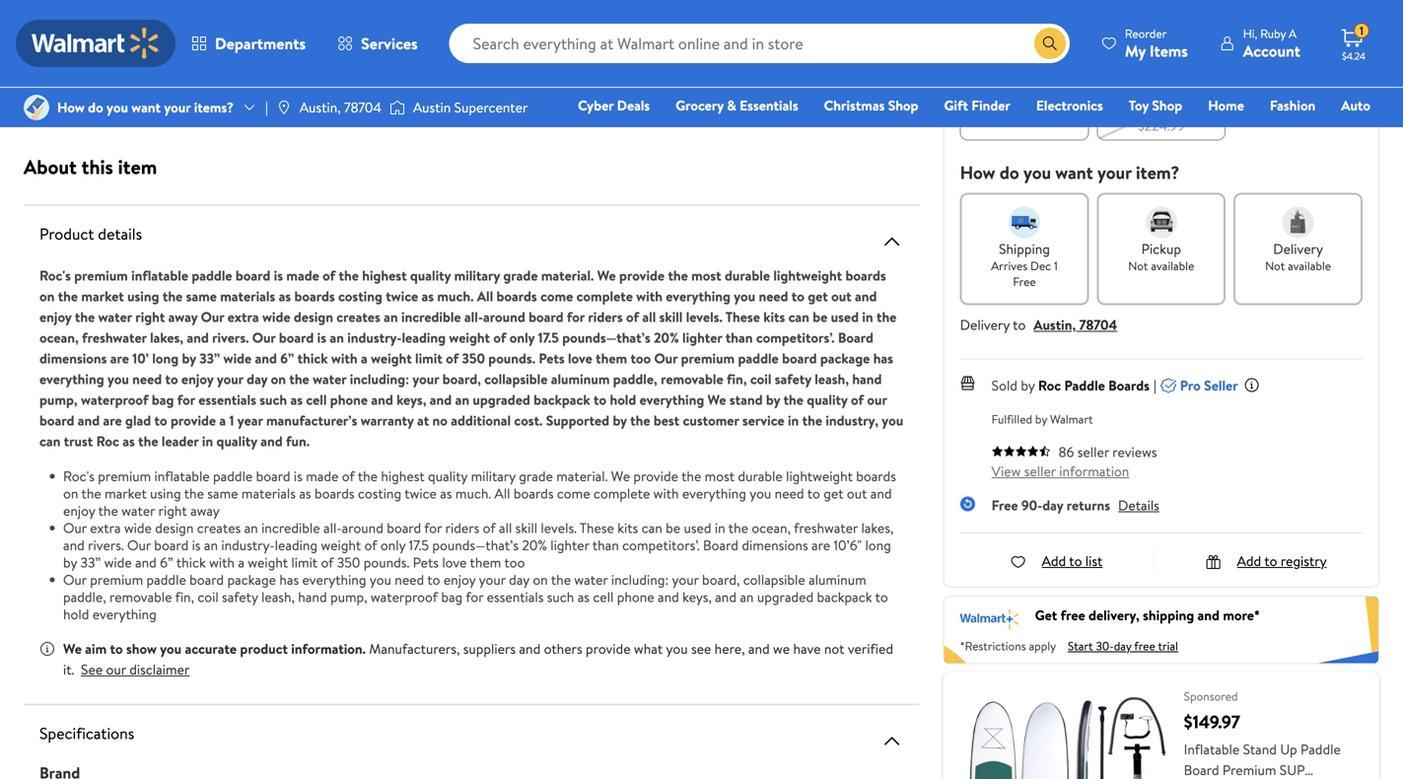 Task type: vqa. For each thing, say whether or not it's contained in the screenshot.
the topmost austin,
yes



Task type: locate. For each thing, give the bounding box(es) containing it.
lakes, for 10'
[[150, 328, 183, 347]]

industry- for roc's premium inflatable paddle board is made of the highest quality military grade material. we provide the most durable lightweight boards on the market using the same materials as boards costing twice as much. all boards come complete with everything you need to get out and enjoy the water right away our extra wide design creates an incredible all-around board for riders of all skill levels. these kits can be used in the ocean, freshwater lakes, and rivers. our board is an industry-leading weight of only 17.5 pounds—that's 20% lighter than competitors'. board dimensions are 10'6" long by 33" wide and 6" thick with a weight limit of 350 pounds. pets love them too our premium paddle board package has everything you need to enjoy your day on the water including: your board, collapsible aluminum paddle, removable fin, coil safety leash, hand pump, waterproof bag for essentials such as cell phone and keys, and an upgraded backpack to hold everything
[[221, 535, 275, 555]]

$199.99
[[1140, 33, 1183, 52], [1003, 102, 1046, 121]]

intent image for shipping image
[[1009, 206, 1040, 238]]

durable for roc's premium inflatable paddle board is made of the highest quality military grade material. we provide the most durable lightweight boards on the market using the same materials as boards costing twice as much. all boards come complete with everything you need to get out and enjoy the water right away our extra wide design creates an incredible all-around board for riders of all skill levels. these kits can be used in the ocean, freshwater lakes, and rivers. our board is an industry-leading weight of only 17.5 pounds—that's 20% lighter than competitors'. board dimensions are 10'6" long by 33" wide and 6" thick with a weight limit of 350 pounds. pets love them too our premium paddle board package has everything you need to enjoy your day on the water including: your board, collapsible aluminum paddle, removable fin, coil safety leash, hand pump, waterproof bag for essentials such as cell phone and keys, and an upgraded backpack to hold everything
[[738, 466, 783, 486]]

shop right christmas
[[888, 96, 919, 115]]

same
[[186, 286, 217, 306], [207, 484, 238, 503]]

upgraded up "we"
[[757, 587, 814, 606]]

limit inside roc's premium inflatable paddle board is made of the highest quality military grade material. we provide the most durable lightweight boards on the market using the same materials as boards costing twice as much. all boards come complete with everything you need to get out and enjoy the water right away our extra wide design creates an incredible all-around board for riders of all skill levels. these kits can be used in the ocean, freshwater lakes, and rivers. our board is an industry-leading weight of only 17.5 pounds—that's 20% lighter than competitors'. board dimensions are 10'6" long by 33" wide and 6" thick with a weight limit of 350 pounds. pets love them too our premium paddle board package has everything you need to enjoy your day on the water including: your board, collapsible aluminum paddle, removable fin, coil safety leash, hand pump, waterproof bag for essentials such as cell phone and keys, and an upgraded backpack to hold everything
[[291, 553, 318, 572]]

add for add to list
[[1042, 551, 1066, 570]]

using up 10'
[[127, 286, 159, 306]]

 image for how do you want your items?
[[24, 95, 49, 120]]

show
[[126, 639, 157, 658]]

want down electronics 'link'
[[1056, 160, 1093, 185]]

pets
[[539, 349, 565, 368], [413, 553, 439, 572]]

material.
[[541, 266, 594, 285], [556, 466, 608, 486]]

cell inside 'roc's premium inflatable paddle board is made of the highest quality military grade material. we provide the most durable lightweight boards on the market using the same materials as boards costing twice as much. all boards come complete with everything you need to get out and enjoy the water right away our extra wide design creates an incredible all-around board for riders of all skill levels. these kits can be used in the ocean, freshwater lakes, and rivers. our board is an industry-leading weight of only 17.5 pounds—that's 20% lighter than competitors'. board dimensions are 10' long by 33" wide and 6" thick with a weight limit of 350 pounds. pets love them too our premium paddle board package has everything you need to enjoy your day on the water including: your board, collapsible aluminum paddle, removable fin, coil safety leash, hand pump, waterproof bag for essentials such as cell phone and keys, and an upgraded backpack to hold everything we stand by the quality of our board and are glad to provide a 1 year manufacturer's warranty at no additional cost. supported by the best customer service in the industry, you can trust roc as the leader in quality and fun.'
[[306, 390, 327, 409]]

using inside 'roc's premium inflatable paddle board is made of the highest quality military grade material. we provide the most durable lightweight boards on the market using the same materials as boards costing twice as much. all boards come complete with everything you need to get out and enjoy the water right away our extra wide design creates an incredible all-around board for riders of all skill levels. these kits can be used in the ocean, freshwater lakes, and rivers. our board is an industry-leading weight of only 17.5 pounds—that's 20% lighter than competitors'. board dimensions are 10' long by 33" wide and 6" thick with a weight limit of 350 pounds. pets love them too our premium paddle board package has everything you need to enjoy your day on the water including: your board, collapsible aluminum paddle, removable fin, coil safety leash, hand pump, waterproof bag for essentials such as cell phone and keys, and an upgraded backpack to hold everything we stand by the quality of our board and are glad to provide a 1 year manufacturer's warranty at no additional cost. supported by the best customer service in the industry, you can trust roc as the leader in quality and fun.'
[[127, 286, 159, 306]]

delivery,
[[1089, 606, 1140, 625]]

0 vertical spatial bag
[[152, 390, 174, 409]]

cell inside roc's premium inflatable paddle board is made of the highest quality military grade material. we provide the most durable lightweight boards on the market using the same materials as boards costing twice as much. all boards come complete with everything you need to get out and enjoy the water right away our extra wide design creates an incredible all-around board for riders of all skill levels. these kits can be used in the ocean, freshwater lakes, and rivers. our board is an industry-leading weight of only 17.5 pounds—that's 20% lighter than competitors'. board dimensions are 10'6" long by 33" wide and 6" thick with a weight limit of 350 pounds. pets love them too our premium paddle board package has everything you need to enjoy your day on the water including: your board, collapsible aluminum paddle, removable fin, coil safety leash, hand pump, waterproof bag for essentials such as cell phone and keys, and an upgraded backpack to hold everything
[[593, 587, 614, 606]]

2 horizontal spatial with
[[1280, 15, 1308, 34]]

walmart plus image
[[960, 606, 1019, 629]]

do for how do you want your item?
[[1000, 160, 1019, 185]]

pounds. inside roc's premium inflatable paddle board is made of the highest quality military grade material. we provide the most durable lightweight boards on the market using the same materials as boards costing twice as much. all boards come complete with everything you need to get out and enjoy the water right away our extra wide design creates an incredible all-around board for riders of all skill levels. these kits can be used in the ocean, freshwater lakes, and rivers. our board is an industry-leading weight of only 17.5 pounds—that's 20% lighter than competitors'. board dimensions are 10'6" long by 33" wide and 6" thick with a weight limit of 350 pounds. pets love them too our premium paddle board package has everything you need to enjoy your day on the water including: your board, collapsible aluminum paddle, removable fin, coil safety leash, hand pump, waterproof bag for essentials such as cell phone and keys, and an upgraded backpack to hold everything
[[364, 553, 409, 572]]

pounds. up manufacturers,
[[364, 553, 409, 572]]

do for how do you want your items?
[[88, 98, 103, 117]]

not for delivery
[[1265, 257, 1285, 274]]

0 horizontal spatial how
[[57, 98, 85, 117]]

complete for roc's premium inflatable paddle board is made of the highest quality military grade material. we provide the most durable lightweight boards on the market using the same materials as boards costing twice as much. all boards come complete with everything you need to get out and enjoy the water right away our extra wide design creates an incredible all-around board for riders of all skill levels. these kits can be used in the ocean, freshwater lakes, and rivers. our board is an industry-leading weight of only 17.5 pounds—that's 20% lighter than competitors'. board dimensions are 10' long by 33" wide and 6" thick with a weight limit of 350 pounds. pets love them too our premium paddle board package has everything you need to enjoy your day on the water including: your board, collapsible aluminum paddle, removable fin, coil safety leash, hand pump, waterproof bag for essentials such as cell phone and keys, and an upgraded backpack to hold everything we stand by the quality of our board and are glad to provide a 1 year manufacturer's warranty at no additional cost. supported by the best customer service in the industry, you can trust roc as the leader in quality and fun.
[[576, 286, 633, 306]]

such for 10'
[[260, 390, 287, 409]]

1 horizontal spatial backpack
[[817, 587, 872, 606]]

all- inside roc's premium inflatable paddle board is made of the highest quality military grade material. we provide the most durable lightweight boards on the market using the same materials as boards costing twice as much. all boards come complete with everything you need to get out and enjoy the water right away our extra wide design creates an incredible all-around board for riders of all skill levels. these kits can be used in the ocean, freshwater lakes, and rivers. our board is an industry-leading weight of only 17.5 pounds—that's 20% lighter than competitors'. board dimensions are 10'6" long by 33" wide and 6" thick with a weight limit of 350 pounds. pets love them too our premium paddle board package has everything you need to enjoy your day on the water including: your board, collapsible aluminum paddle, removable fin, coil safety leash, hand pump, waterproof bag for essentials such as cell phone and keys, and an upgraded backpack to hold everything
[[323, 518, 342, 537]]

$224.99 down a
[[1275, 47, 1322, 66]]

thick inside roc's premium inflatable paddle board is made of the highest quality military grade material. we provide the most durable lightweight boards on the market using the same materials as boards costing twice as much. all boards come complete with everything you need to get out and enjoy the water right away our extra wide design creates an incredible all-around board for riders of all skill levels. these kits can be used in the ocean, freshwater lakes, and rivers. our board is an industry-leading weight of only 17.5 pounds—that's 20% lighter than competitors'. board dimensions are 10'6" long by 33" wide and 6" thick with a weight limit of 350 pounds. pets love them too our premium paddle board package has everything you need to enjoy your day on the water including: your board, collapsible aluminum paddle, removable fin, coil safety leash, hand pump, waterproof bag for essentials such as cell phone and keys, and an upgraded backpack to hold everything
[[176, 553, 206, 572]]

350 inside roc's premium inflatable paddle board is made of the highest quality military grade material. we provide the most durable lightweight boards on the market using the same materials as boards costing twice as much. all boards come complete with everything you need to get out and enjoy the water right away our extra wide design creates an incredible all-around board for riders of all skill levels. these kits can be used in the ocean, freshwater lakes, and rivers. our board is an industry-leading weight of only 17.5 pounds—that's 20% lighter than competitors'. board dimensions are 10'6" long by 33" wide and 6" thick with a weight limit of 350 pounds. pets love them too our premium paddle board package has everything you need to enjoy your day on the water including: your board, collapsible aluminum paddle, removable fin, coil safety leash, hand pump, waterproof bag for essentials such as cell phone and keys, and an upgraded backpack to hold everything
[[337, 553, 360, 572]]

weight
[[449, 328, 490, 347], [371, 349, 412, 368], [321, 535, 361, 555], [248, 553, 288, 572]]

essentials for 10'6"
[[487, 587, 544, 606]]

rivers. inside 'roc's premium inflatable paddle board is made of the highest quality military grade material. we provide the most durable lightweight boards on the market using the same materials as boards costing twice as much. all boards come complete with everything you need to get out and enjoy the water right away our extra wide design creates an incredible all-around board for riders of all skill levels. these kits can be used in the ocean, freshwater lakes, and rivers. our board is an industry-leading weight of only 17.5 pounds—that's 20% lighter than competitors'. board dimensions are 10' long by 33" wide and 6" thick with a weight limit of 350 pounds. pets love them too our premium paddle board package has everything you need to enjoy your day on the water including: your board, collapsible aluminum paddle, removable fin, coil safety leash, hand pump, waterproof bag for essentials such as cell phone and keys, and an upgraded backpack to hold everything we stand by the quality of our board and are glad to provide a 1 year manufacturer's warranty at no additional cost. supported by the best customer service in the industry, you can trust roc as the leader in quality and fun.'
[[212, 328, 249, 347]]

board, up here,
[[702, 570, 740, 589]]

add to list
[[1042, 551, 1103, 570]]

see our disclaimer
[[81, 660, 190, 679]]

enjoy down 'product'
[[39, 307, 72, 326]]

1 horizontal spatial love
[[568, 349, 592, 368]]

$199.99 for pink
[[1140, 33, 1183, 52]]

package inside roc's premium inflatable paddle board is made of the highest quality military grade material. we provide the most durable lightweight boards on the market using the same materials as boards costing twice as much. all boards come complete with everything you need to get out and enjoy the water right away our extra wide design creates an incredible all-around board for riders of all skill levels. these kits can be used in the ocean, freshwater lakes, and rivers. our board is an industry-leading weight of only 17.5 pounds—that's 20% lighter than competitors'. board dimensions are 10'6" long by 33" wide and 6" thick with a weight limit of 350 pounds. pets love them too our premium paddle board package has everything you need to enjoy your day on the water including: your board, collapsible aluminum paddle, removable fin, coil safety leash, hand pump, waterproof bag for essentials such as cell phone and keys, and an upgraded backpack to hold everything
[[227, 570, 276, 589]]

1 vertical spatial materials
[[241, 484, 296, 503]]

1 shop from the left
[[888, 96, 919, 115]]

1 horizontal spatial waterproof
[[371, 587, 438, 606]]

dimensions for 10'
[[39, 349, 107, 368]]

design inside 'roc's premium inflatable paddle board is made of the highest quality military grade material. we provide the most durable lightweight boards on the market using the same materials as boards costing twice as much. all boards come complete with everything you need to get out and enjoy the water right away our extra wide design creates an incredible all-around board for riders of all skill levels. these kits can be used in the ocean, freshwater lakes, and rivers. our board is an industry-leading weight of only 17.5 pounds—that's 20% lighter than competitors'. board dimensions are 10' long by 33" wide and 6" thick with a weight limit of 350 pounds. pets love them too our premium paddle board package has everything you need to enjoy your day on the water including: your board, collapsible aluminum paddle, removable fin, coil safety leash, hand pump, waterproof bag for essentials such as cell phone and keys, and an upgraded backpack to hold everything we stand by the quality of our board and are glad to provide a 1 year manufacturer's warranty at no additional cost. supported by the best customer service in the industry, you can trust roc as the leader in quality and fun.'
[[294, 307, 333, 326]]

1 pink from the left
[[1149, 15, 1174, 34]]

leash, inside 'roc's premium inflatable paddle board is made of the highest quality military grade material. we provide the most durable lightweight boards on the market using the same materials as boards costing twice as much. all boards come complete with everything you need to get out and enjoy the water right away our extra wide design creates an incredible all-around board for riders of all skill levels. these kits can be used in the ocean, freshwater lakes, and rivers. our board is an industry-leading weight of only 17.5 pounds—that's 20% lighter than competitors'. board dimensions are 10' long by 33" wide and 6" thick with a weight limit of 350 pounds. pets love them too our premium paddle board package has everything you need to enjoy your day on the water including: your board, collapsible aluminum paddle, removable fin, coil safety leash, hand pump, waterproof bag for essentials such as cell phone and keys, and an upgraded backpack to hold everything we stand by the quality of our board and are glad to provide a 1 year manufacturer's warranty at no additional cost. supported by the best customer service in the industry, you can trust roc as the leader in quality and fun.'
[[815, 369, 849, 389]]

1 horizontal spatial industry-
[[347, 328, 402, 347]]

such inside roc's premium inflatable paddle board is made of the highest quality military grade material. we provide the most durable lightweight boards on the market using the same materials as boards costing twice as much. all boards come complete with everything you need to get out and enjoy the water right away our extra wide design creates an incredible all-around board for riders of all skill levels. these kits can be used in the ocean, freshwater lakes, and rivers. our board is an industry-leading weight of only 17.5 pounds—that's 20% lighter than competitors'. board dimensions are 10'6" long by 33" wide and 6" thick with a weight limit of 350 pounds. pets love them too our premium paddle board package has everything you need to enjoy your day on the water including: your board, collapsible aluminum paddle, removable fin, coil safety leash, hand pump, waterproof bag for essentials such as cell phone and keys, and an upgraded backpack to hold everything
[[547, 587, 574, 606]]

seller right '86'
[[1078, 442, 1109, 461]]

1 horizontal spatial want
[[1056, 160, 1093, 185]]

leash, for roc's premium inflatable paddle board is made of the highest quality military grade material. we provide the most durable lightweight boards on the market using the same materials as boards costing twice as much. all boards come complete with everything you need to get out and enjoy the water right away our extra wide design creates an incredible all-around board for riders of all skill levels. these kits can be used in the ocean, freshwater lakes, and rivers. our board is an industry-leading weight of only 17.5 pounds—that's 20% lighter than competitors'. board dimensions are 10' long by 33" wide and 6" thick with a weight limit of 350 pounds. pets love them too our premium paddle board package has everything you need to enjoy your day on the water including: your board, collapsible aluminum paddle, removable fin, coil safety leash, hand pump, waterproof bag for essentials such as cell phone and keys, and an upgraded backpack to hold everything we stand by the quality of our board and are glad to provide a 1 year manufacturer's warranty at no additional cost. supported by the best customer service in the industry, you can trust roc as the leader in quality and fun.
[[815, 369, 849, 389]]

fin, up 'stand'
[[727, 369, 747, 389]]

market inside 'roc's premium inflatable paddle board is made of the highest quality military grade material. we provide the most durable lightweight boards on the market using the same materials as boards costing twice as much. all boards come complete with everything you need to get out and enjoy the water right away our extra wide design creates an incredible all-around board for riders of all skill levels. these kits can be used in the ocean, freshwater lakes, and rivers. our board is an industry-leading weight of only 17.5 pounds—that's 20% lighter than competitors'. board dimensions are 10' long by 33" wide and 6" thick with a weight limit of 350 pounds. pets love them too our premium paddle board package has everything you need to enjoy your day on the water including: your board, collapsible aluminum paddle, removable fin, coil safety leash, hand pump, waterproof bag for essentials such as cell phone and keys, and an upgraded backpack to hold everything we stand by the quality of our board and are glad to provide a 1 year manufacturer's warranty at no additional cost. supported by the best customer service in the industry, you can trust roc as the leader in quality and fun.'
[[81, 286, 124, 306]]

roc right the 'trust'
[[96, 431, 119, 451]]

1 vertical spatial away
[[190, 501, 220, 520]]

all- inside 'roc's premium inflatable paddle board is made of the highest quality military grade material. we provide the most durable lightweight boards on the market using the same materials as boards costing twice as much. all boards come complete with everything you need to get out and enjoy the water right away our extra wide design creates an incredible all-around board for riders of all skill levels. these kits can be used in the ocean, freshwater lakes, and rivers. our board is an industry-leading weight of only 17.5 pounds—that's 20% lighter than competitors'. board dimensions are 10' long by 33" wide and 6" thick with a weight limit of 350 pounds. pets love them too our premium paddle board package has everything you need to enjoy your day on the water including: your board, collapsible aluminum paddle, removable fin, coil safety leash, hand pump, waterproof bag for essentials such as cell phone and keys, and an upgraded backpack to hold everything we stand by the quality of our board and are glad to provide a 1 year manufacturer's warranty at no additional cost. supported by the best customer service in the industry, you can trust roc as the leader in quality and fun.'
[[464, 307, 483, 326]]

0 vertical spatial skill
[[659, 307, 683, 326]]

0 horizontal spatial love
[[442, 553, 467, 572]]

pink up account
[[1251, 15, 1276, 34]]

away inside roc's premium inflatable paddle board is made of the highest quality military grade material. we provide the most durable lightweight boards on the market using the same materials as boards costing twice as much. all boards come complete with everything you need to get out and enjoy the water right away our extra wide design creates an incredible all-around board for riders of all skill levels. these kits can be used in the ocean, freshwater lakes, and rivers. our board is an industry-leading weight of only 17.5 pounds—that's 20% lighter than competitors'. board dimensions are 10'6" long by 33" wide and 6" thick with a weight limit of 350 pounds. pets love them too our premium paddle board package has everything you need to enjoy your day on the water including: your board, collapsible aluminum paddle, removable fin, coil safety leash, hand pump, waterproof bag for essentials such as cell phone and keys, and an upgraded backpack to hold everything
[[190, 501, 220, 520]]

lakes, inside 'roc's premium inflatable paddle board is made of the highest quality military grade material. we provide the most durable lightweight boards on the market using the same materials as boards costing twice as much. all boards come complete with everything you need to get out and enjoy the water right away our extra wide design creates an incredible all-around board for riders of all skill levels. these kits can be used in the ocean, freshwater lakes, and rivers. our board is an industry-leading weight of only 17.5 pounds—that's 20% lighter than competitors'. board dimensions are 10' long by 33" wide and 6" thick with a weight limit of 350 pounds. pets love them too our premium paddle board package has everything you need to enjoy your day on the water including: your board, collapsible aluminum paddle, removable fin, coil safety leash, hand pump, waterproof bag for essentials such as cell phone and keys, and an upgraded backpack to hold everything we stand by the quality of our board and are glad to provide a 1 year manufacturer's warranty at no additional cost. supported by the best customer service in the industry, you can trust roc as the leader in quality and fun.'
[[150, 328, 183, 347]]

riders inside roc's premium inflatable paddle board is made of the highest quality military grade material. we provide the most durable lightweight boards on the market using the same materials as boards costing twice as much. all boards come complete with everything you need to get out and enjoy the water right away our extra wide design creates an incredible all-around board for riders of all skill levels. these kits can be used in the ocean, freshwater lakes, and rivers. our board is an industry-leading weight of only 17.5 pounds—that's 20% lighter than competitors'. board dimensions are 10'6" long by 33" wide and 6" thick with a weight limit of 350 pounds. pets love them too our premium paddle board package has everything you need to enjoy your day on the water including: your board, collapsible aluminum paddle, removable fin, coil safety leash, hand pump, waterproof bag for essentials such as cell phone and keys, and an upgraded backpack to hold everything
[[445, 518, 480, 537]]

pump, inside 'roc's premium inflatable paddle board is made of the highest quality military grade material. we provide the most durable lightweight boards on the market using the same materials as boards costing twice as much. all boards come complete with everything you need to get out and enjoy the water right away our extra wide design creates an incredible all-around board for riders of all skill levels. these kits can be used in the ocean, freshwater lakes, and rivers. our board is an industry-leading weight of only 17.5 pounds—that's 20% lighter than competitors'. board dimensions are 10' long by 33" wide and 6" thick with a weight limit of 350 pounds. pets love them too our premium paddle board package has everything you need to enjoy your day on the water including: your board, collapsible aluminum paddle, removable fin, coil safety leash, hand pump, waterproof bag for essentials such as cell phone and keys, and an upgraded backpack to hold everything we stand by the quality of our board and are glad to provide a 1 year manufacturer's warranty at no additional cost. supported by the best customer service in the industry, you can trust roc as the leader in quality and fun.'
[[39, 390, 78, 409]]

| right items? on the top left of page
[[265, 98, 268, 117]]

inflatable down details
[[131, 266, 188, 285]]

austin, down dec
[[1034, 315, 1076, 334]]

backpack inside 'roc's premium inflatable paddle board is made of the highest quality military grade material. we provide the most durable lightweight boards on the market using the same materials as boards costing twice as much. all boards come complete with everything you need to get out and enjoy the water right away our extra wide design creates an incredible all-around board for riders of all skill levels. these kits can be used in the ocean, freshwater lakes, and rivers. our board is an industry-leading weight of only 17.5 pounds—that's 20% lighter than competitors'. board dimensions are 10' long by 33" wide and 6" thick with a weight limit of 350 pounds. pets love them too our premium paddle board package has everything you need to enjoy your day on the water including: your board, collapsible aluminum paddle, removable fin, coil safety leash, hand pump, waterproof bag for essentials such as cell phone and keys, and an upgraded backpack to hold everything we stand by the quality of our board and are glad to provide a 1 year manufacturer's warranty at no additional cost. supported by the best customer service in the industry, you can trust roc as the leader in quality and fun.'
[[534, 390, 590, 409]]

1 horizontal spatial competitors'.
[[756, 328, 835, 347]]

using inside roc's premium inflatable paddle board is made of the highest quality military grade material. we provide the most durable lightweight boards on the market using the same materials as boards costing twice as much. all boards come complete with everything you need to get out and enjoy the water right away our extra wide design creates an incredible all-around board for riders of all skill levels. these kits can be used in the ocean, freshwater lakes, and rivers. our board is an industry-leading weight of only 17.5 pounds—that's 20% lighter than competitors'. board dimensions are 10'6" long by 33" wide and 6" thick with a weight limit of 350 pounds. pets love them too our premium paddle board package has everything you need to enjoy your day on the water including: your board, collapsible aluminum paddle, removable fin, coil safety leash, hand pump, waterproof bag for essentials such as cell phone and keys, and an upgraded backpack to hold everything
[[150, 484, 181, 503]]

1 vertical spatial 20%
[[522, 535, 547, 555]]

0 vertical spatial paddle,
[[613, 369, 657, 389]]

2 add from the left
[[1237, 551, 1261, 570]]

limit
[[415, 349, 442, 368], [291, 553, 318, 572]]

removable for roc's premium inflatable paddle board is made of the highest quality military grade material. we provide the most durable lightweight boards on the market using the same materials as boards costing twice as much. all boards come complete with everything you need to get out and enjoy the water right away our extra wide design creates an incredible all-around board for riders of all skill levels. these kits can be used in the ocean, freshwater lakes, and rivers. our board is an industry-leading weight of only 17.5 pounds—that's 20% lighter than competitors'. board dimensions are 10' long by 33" wide and 6" thick with a weight limit of 350 pounds. pets love them too our premium paddle board package has everything you need to enjoy your day on the water including: your board, collapsible aluminum paddle, removable fin, coil safety leash, hand pump, waterproof bag for essentials such as cell phone and keys, and an upgraded backpack to hold everything we stand by the quality of our board and are glad to provide a 1 year manufacturer's warranty at no additional cost. supported by the best customer service in the industry, you can trust roc as the leader in quality and fun.
[[661, 369, 723, 389]]

more*
[[1223, 606, 1260, 625]]

has up 'product'
[[279, 570, 299, 589]]

upgraded for 10'6"
[[757, 587, 814, 606]]

not
[[824, 639, 845, 658]]

2 teal from the left
[[1115, 84, 1138, 103]]

1 vertical spatial want
[[1056, 160, 1093, 185]]

paddle
[[192, 266, 232, 285], [738, 349, 779, 368], [213, 466, 253, 486], [146, 570, 186, 589]]

0 horizontal spatial all-
[[323, 518, 342, 537]]

creates inside 'roc's premium inflatable paddle board is made of the highest quality military grade material. we provide the most durable lightweight boards on the market using the same materials as boards costing twice as much. all boards come complete with everything you need to get out and enjoy the water right away our extra wide design creates an incredible all-around board for riders of all skill levels. these kits can be used in the ocean, freshwater lakes, and rivers. our board is an industry-leading weight of only 17.5 pounds—that's 20% lighter than competitors'. board dimensions are 10' long by 33" wide and 6" thick with a weight limit of 350 pounds. pets love them too our premium paddle board package has everything you need to enjoy your day on the water including: your board, collapsible aluminum paddle, removable fin, coil safety leash, hand pump, waterproof bag for essentials such as cell phone and keys, and an upgraded backpack to hold everything we stand by the quality of our board and are glad to provide a 1 year manufacturer's warranty at no additional cost. supported by the best customer service in the industry, you can trust roc as the leader in quality and fun.'
[[337, 307, 380, 326]]

0 vertical spatial want
[[131, 98, 161, 117]]

registry
[[1144, 123, 1194, 142]]

a up warranty
[[361, 349, 368, 368]]

get
[[808, 286, 828, 306], [824, 484, 844, 503]]

bag inside 'roc's premium inflatable paddle board is made of the highest quality military grade material. we provide the most durable lightweight boards on the market using the same materials as boards costing twice as much. all boards come complete with everything you need to get out and enjoy the water right away our extra wide design creates an incredible all-around board for riders of all skill levels. these kits can be used in the ocean, freshwater lakes, and rivers. our board is an industry-leading weight of only 17.5 pounds—that's 20% lighter than competitors'. board dimensions are 10' long by 33" wide and 6" thick with a weight limit of 350 pounds. pets love them too our premium paddle board package has everything you need to enjoy your day on the water including: your board, collapsible aluminum paddle, removable fin, coil safety leash, hand pump, waterproof bag for essentials such as cell phone and keys, and an upgraded backpack to hold everything we stand by the quality of our board and are glad to provide a 1 year manufacturer's warranty at no additional cost. supported by the best customer service in the industry, you can trust roc as the leader in quality and fun.'
[[152, 390, 174, 409]]

33" right 10'
[[199, 349, 220, 368]]

most inside 'roc's premium inflatable paddle board is made of the highest quality military grade material. we provide the most durable lightweight boards on the market using the same materials as boards costing twice as much. all boards come complete with everything you need to get out and enjoy the water right away our extra wide design creates an incredible all-around board for riders of all skill levels. these kits can be used in the ocean, freshwater lakes, and rivers. our board is an industry-leading weight of only 17.5 pounds—that's 20% lighter than competitors'. board dimensions are 10' long by 33" wide and 6" thick with a weight limit of 350 pounds. pets love them too our premium paddle board package has everything you need to enjoy your day on the water including: your board, collapsible aluminum paddle, removable fin, coil safety leash, hand pump, waterproof bag for essentials such as cell phone and keys, and an upgraded backpack to hold everything we stand by the quality of our board and are glad to provide a 1 year manufacturer's warranty at no additional cost. supported by the best customer service in the industry, you can trust roc as the leader in quality and fun.'
[[691, 266, 721, 285]]

gift finder
[[944, 96, 1011, 115]]

0 vertical spatial all
[[477, 286, 493, 306]]

be for roc's premium inflatable paddle board is made of the highest quality military grade material. we provide the most durable lightweight boards on the market using the same materials as boards costing twice as much. all boards come complete with everything you need to get out and enjoy the water right away our extra wide design creates an incredible all-around board for riders of all skill levels. these kits can be used in the ocean, freshwater lakes, and rivers. our board is an industry-leading weight of only 17.5 pounds—that's 20% lighter than competitors'. board dimensions are 10' long by 33" wide and 6" thick with a weight limit of 350 pounds. pets love them too our premium paddle board package has everything you need to enjoy your day on the water including: your board, collapsible aluminum paddle, removable fin, coil safety leash, hand pump, waterproof bag for essentials such as cell phone and keys, and an upgraded backpack to hold everything we stand by the quality of our board and are glad to provide a 1 year manufacturer's warranty at no additional cost. supported by the best customer service in the industry, you can trust roc as the leader in quality and fun.
[[813, 307, 828, 326]]

leading
[[402, 328, 446, 347], [275, 535, 318, 555]]

arrives
[[991, 257, 1028, 274]]

a up 'product'
[[238, 553, 244, 572]]

upgraded up additional at bottom left
[[473, 390, 530, 409]]

0 horizontal spatial such
[[260, 390, 287, 409]]

right for roc's premium inflatable paddle board is made of the highest quality military grade material. we provide the most durable lightweight boards on the market using the same materials as boards costing twice as much. all boards come complete with everything you need to get out and enjoy the water right away our extra wide design creates an incredible all-around board for riders of all skill levels. these kits can be used in the ocean, freshwater lakes, and rivers. our board is an industry-leading weight of only 17.5 pounds—that's 20% lighter than competitors'. board dimensions are 10' long by 33" wide and 6" thick with a weight limit of 350 pounds. pets love them too our premium paddle board package has everything you need to enjoy your day on the water including: your board, collapsible aluminum paddle, removable fin, coil safety leash, hand pump, waterproof bag for essentials such as cell phone and keys, and an upgraded backpack to hold everything we stand by the quality of our board and are glad to provide a 1 year manufacturer's warranty at no additional cost. supported by the best customer service in the industry, you can trust roc as the leader in quality and fun.
[[135, 307, 165, 326]]

has inside 'roc's premium inflatable paddle board is made of the highest quality military grade material. we provide the most durable lightweight boards on the market using the same materials as boards costing twice as much. all boards come complete with everything you need to get out and enjoy the water right away our extra wide design creates an incredible all-around board for riders of all skill levels. these kits can be used in the ocean, freshwater lakes, and rivers. our board is an industry-leading weight of only 17.5 pounds—that's 20% lighter than competitors'. board dimensions are 10' long by 33" wide and 6" thick with a weight limit of 350 pounds. pets love them too our premium paddle board package has everything you need to enjoy your day on the water including: your board, collapsible aluminum paddle, removable fin, coil safety leash, hand pump, waterproof bag for essentials such as cell phone and keys, and an upgraded backpack to hold everything we stand by the quality of our board and are glad to provide a 1 year manufacturer's warranty at no additional cost. supported by the best customer service in the industry, you can trust roc as the leader in quality and fun.'
[[873, 349, 893, 368]]

supercenter
[[454, 98, 528, 117]]

aluminum for roc's premium inflatable paddle board is made of the highest quality military grade material. we provide the most durable lightweight boards on the market using the same materials as boards costing twice as much. all boards come complete with everything you need to get out and enjoy the water right away our extra wide design creates an incredible all-around board for riders of all skill levels. these kits can be used in the ocean, freshwater lakes, and rivers. our board is an industry-leading weight of only 17.5 pounds—that's 20% lighter than competitors'. board dimensions are 10'6" long by 33" wide and 6" thick with a weight limit of 350 pounds. pets love them too our premium paddle board package has everything you need to enjoy your day on the water including: your board, collapsible aluminum paddle, removable fin, coil safety leash, hand pump, waterproof bag for essentials such as cell phone and keys, and an upgraded backpack to hold everything
[[809, 570, 866, 589]]

0 horizontal spatial coil
[[198, 587, 219, 606]]

much. inside roc's premium inflatable paddle board is made of the highest quality military grade material. we provide the most durable lightweight boards on the market using the same materials as boards costing twice as much. all boards come complete with everything you need to get out and enjoy the water right away our extra wide design creates an incredible all-around board for riders of all skill levels. these kits can be used in the ocean, freshwater lakes, and rivers. our board is an industry-leading weight of only 17.5 pounds—that's 20% lighter than competitors'. board dimensions are 10'6" long by 33" wide and 6" thick with a weight limit of 350 pounds. pets love them too our premium paddle board package has everything you need to enjoy your day on the water including: your board, collapsible aluminum paddle, removable fin, coil safety leash, hand pump, waterproof bag for essentials such as cell phone and keys, and an upgraded backpack to hold everything
[[455, 484, 491, 503]]

boards
[[846, 266, 886, 285], [294, 286, 335, 306], [497, 286, 537, 306], [856, 466, 896, 486], [315, 484, 355, 503], [514, 484, 554, 503]]

0 horizontal spatial design
[[155, 518, 194, 537]]

keys, for 10'
[[396, 390, 426, 409]]

 image
[[24, 95, 49, 120], [389, 98, 405, 117]]

0 vertical spatial removable
[[661, 369, 723, 389]]

get for roc's premium inflatable paddle board is made of the highest quality military grade material. we provide the most durable lightweight boards on the market using the same materials as boards costing twice as much. all boards come complete with everything you need to get out and enjoy the water right away our extra wide design creates an incredible all-around board for riders of all skill levels. these kits can be used in the ocean, freshwater lakes, and rivers. our board is an industry-leading weight of only 17.5 pounds—that's 20% lighter than competitors'. board dimensions are 10' long by 33" wide and 6" thick with a weight limit of 350 pounds. pets love them too our premium paddle board package has everything you need to enjoy your day on the water including: your board, collapsible aluminum paddle, removable fin, coil safety leash, hand pump, waterproof bag for essentials such as cell phone and keys, and an upgraded backpack to hold everything we stand by the quality of our board and are glad to provide a 1 year manufacturer's warranty at no additional cost. supported by the best customer service in the industry, you can trust roc as the leader in quality and fun.
[[808, 286, 828, 306]]

gift finder link
[[935, 95, 1019, 116]]

items?
[[194, 98, 234, 117]]

levels. inside 'roc's premium inflatable paddle board is made of the highest quality military grade material. we provide the most durable lightweight boards on the market using the same materials as boards costing twice as much. all boards come complete with everything you need to get out and enjoy the water right away our extra wide design creates an incredible all-around board for riders of all skill levels. these kits can be used in the ocean, freshwater lakes, and rivers. our board is an industry-leading weight of only 17.5 pounds—that's 20% lighter than competitors'. board dimensions are 10' long by 33" wide and 6" thick with a weight limit of 350 pounds. pets love them too our premium paddle board package has everything you need to enjoy your day on the water including: your board, collapsible aluminum paddle, removable fin, coil safety leash, hand pump, waterproof bag for essentials such as cell phone and keys, and an upgraded backpack to hold everything we stand by the quality of our board and are glad to provide a 1 year manufacturer's warranty at no additional cost. supported by the best customer service in the industry, you can trust roc as the leader in quality and fun.'
[[686, 307, 723, 326]]

coil up accurate
[[198, 587, 219, 606]]

industry- for roc's premium inflatable paddle board is made of the highest quality military grade material. we provide the most durable lightweight boards on the market using the same materials as boards costing twice as much. all boards come complete with everything you need to get out and enjoy the water right away our extra wide design creates an incredible all-around board for riders of all skill levels. these kits can be used in the ocean, freshwater lakes, and rivers. our board is an industry-leading weight of only 17.5 pounds—that's 20% lighter than competitors'. board dimensions are 10' long by 33" wide and 6" thick with a weight limit of 350 pounds. pets love them too our premium paddle board package has everything you need to enjoy your day on the water including: your board, collapsible aluminum paddle, removable fin, coil safety leash, hand pump, waterproof bag for essentials such as cell phone and keys, and an upgraded backpack to hold everything we stand by the quality of our board and are glad to provide a 1 year manufacturer's warranty at no additional cost. supported by the best customer service in the industry, you can trust roc as the leader in quality and fun.
[[347, 328, 402, 347]]

such up 'year'
[[260, 390, 287, 409]]

specifications
[[39, 722, 134, 744]]

dec
[[1030, 257, 1051, 274]]

how do you want your items?
[[57, 98, 234, 117]]

0 horizontal spatial these
[[580, 518, 614, 537]]

be
[[813, 307, 828, 326], [666, 518, 680, 537]]

1 horizontal spatial shop
[[1152, 96, 1183, 115]]

pink with kayak seat $224.99
[[1251, 15, 1346, 66]]

aluminum down the 10'6"
[[809, 570, 866, 589]]

roc inflatable stand up paddle board with premium sup accessories & backpack, non-slip deck, waterproof bag, leash, paddle and hand pump - image 5 of 5 image
[[34, 0, 149, 80]]

0 horizontal spatial waterproof
[[81, 390, 148, 409]]

1 vertical spatial too
[[504, 553, 525, 572]]

levels.
[[686, 307, 723, 326], [541, 518, 577, 537]]

board for roc's premium inflatable paddle board is made of the highest quality military grade material. we provide the most durable lightweight boards on the market using the same materials as boards costing twice as much. all boards come complete with everything you need to get out and enjoy the water right away our extra wide design creates an incredible all-around board for riders of all skill levels. these kits can be used in the ocean, freshwater lakes, and rivers. our board is an industry-leading weight of only 17.5 pounds—that's 20% lighter than competitors'. board dimensions are 10'6" long by 33" wide and 6" thick with a weight limit of 350 pounds. pets love them too our premium paddle board package has everything you need to enjoy your day on the water including: your board, collapsible aluminum paddle, removable fin, coil safety leash, hand pump, waterproof bag for essentials such as cell phone and keys, and an upgraded backpack to hold everything
[[703, 535, 739, 555]]

costing inside roc's premium inflatable paddle board is made of the highest quality military grade material. we provide the most durable lightweight boards on the market using the same materials as boards costing twice as much. all boards come complete with everything you need to get out and enjoy the water right away our extra wide design creates an incredible all-around board for riders of all skill levels. these kits can be used in the ocean, freshwater lakes, and rivers. our board is an industry-leading weight of only 17.5 pounds—that's 20% lighter than competitors'. board dimensions are 10'6" long by 33" wide and 6" thick with a weight limit of 350 pounds. pets love them too our premium paddle board package has everything you need to enjoy your day on the water including: your board, collapsible aluminum paddle, removable fin, coil safety leash, hand pump, waterproof bag for essentials such as cell phone and keys, and an upgraded backpack to hold everything
[[358, 484, 401, 503]]

aluminum for roc's premium inflatable paddle board is made of the highest quality military grade material. we provide the most durable lightweight boards on the market using the same materials as boards costing twice as much. all boards come complete with everything you need to get out and enjoy the water right away our extra wide design creates an incredible all-around board for riders of all skill levels. these kits can be used in the ocean, freshwater lakes, and rivers. our board is an industry-leading weight of only 17.5 pounds—that's 20% lighter than competitors'. board dimensions are 10' long by 33" wide and 6" thick with a weight limit of 350 pounds. pets love them too our premium paddle board package has everything you need to enjoy your day on the water including: your board, collapsible aluminum paddle, removable fin, coil safety leash, hand pump, waterproof bag for essentials such as cell phone and keys, and an upgraded backpack to hold everything we stand by the quality of our board and are glad to provide a 1 year manufacturer's warranty at no additional cost. supported by the best customer service in the industry, you can trust roc as the leader in quality and fun.
[[551, 369, 610, 389]]

market down glad
[[105, 484, 147, 503]]

2 not from the left
[[1265, 257, 1285, 274]]

love up the suppliers
[[442, 553, 467, 572]]

0 horizontal spatial do
[[88, 98, 103, 117]]

keys, up at
[[396, 390, 426, 409]]

0 horizontal spatial extra
[[90, 518, 121, 537]]

intent image for pickup image
[[1146, 206, 1177, 238]]

skill for roc's premium inflatable paddle board is made of the highest quality military grade material. we provide the most durable lightweight boards on the market using the same materials as boards costing twice as much. all boards come complete with everything you need to get out and enjoy the water right away our extra wide design creates an incredible all-around board for riders of all skill levels. these kits can be used in the ocean, freshwater lakes, and rivers. our board is an industry-leading weight of only 17.5 pounds—that's 20% lighter than competitors'. board dimensions are 10' long by 33" wide and 6" thick with a weight limit of 350 pounds. pets love them too our premium paddle board package has everything you need to enjoy your day on the water including: your board, collapsible aluminum paddle, removable fin, coil safety leash, hand pump, waterproof bag for essentials such as cell phone and keys, and an upgraded backpack to hold everything we stand by the quality of our board and are glad to provide a 1 year manufacturer's warranty at no additional cost. supported by the best customer service in the industry, you can trust roc as the leader in quality and fun.
[[659, 307, 683, 326]]

1 up $4.24
[[1360, 22, 1364, 39]]

1 available from the left
[[1151, 257, 1194, 274]]

how down gift finder link
[[960, 160, 995, 185]]

board for roc's premium inflatable paddle board is made of the highest quality military grade material. we provide the most durable lightweight boards on the market using the same materials as boards costing twice as much. all boards come complete with everything you need to get out and enjoy the water right away our extra wide design creates an incredible all-around board for riders of all skill levels. these kits can be used in the ocean, freshwater lakes, and rivers. our board is an industry-leading weight of only 17.5 pounds—that's 20% lighter than competitors'. board dimensions are 10' long by 33" wide and 6" thick with a weight limit of 350 pounds. pets love them too our premium paddle board package has everything you need to enjoy your day on the water including: your board, collapsible aluminum paddle, removable fin, coil safety leash, hand pump, waterproof bag for essentials such as cell phone and keys, and an upgraded backpack to hold everything we stand by the quality of our board and are glad to provide a 1 year manufacturer's warranty at no additional cost. supported by the best customer service in the industry, you can trust roc as the leader in quality and fun.
[[838, 328, 874, 347]]

pets inside 'roc's premium inflatable paddle board is made of the highest quality military grade material. we provide the most durable lightweight boards on the market using the same materials as boards costing twice as much. all boards come complete with everything you need to get out and enjoy the water right away our extra wide design creates an incredible all-around board for riders of all skill levels. these kits can be used in the ocean, freshwater lakes, and rivers. our board is an industry-leading weight of only 17.5 pounds—that's 20% lighter than competitors'. board dimensions are 10' long by 33" wide and 6" thick with a weight limit of 350 pounds. pets love them too our premium paddle board package has everything you need to enjoy your day on the water including: your board, collapsible aluminum paddle, removable fin, coil safety leash, hand pump, waterproof bag for essentials such as cell phone and keys, and an upgraded backpack to hold everything we stand by the quality of our board and are glad to provide a 1 year manufacturer's warranty at no additional cost. supported by the best customer service in the industry, you can trust roc as the leader in quality and fun.'
[[539, 349, 565, 368]]

1 vertical spatial only
[[380, 535, 406, 555]]

$199.99 for teal
[[1003, 102, 1046, 121]]

pump, inside roc's premium inflatable paddle board is made of the highest quality military grade material. we provide the most durable lightweight boards on the market using the same materials as boards costing twice as much. all boards come complete with everything you need to get out and enjoy the water right away our extra wide design creates an incredible all-around board for riders of all skill levels. these kits can be used in the ocean, freshwater lakes, and rivers. our board is an industry-leading weight of only 17.5 pounds—that's 20% lighter than competitors'. board dimensions are 10'6" long by 33" wide and 6" thick with a weight limit of 350 pounds. pets love them too our premium paddle board package has everything you need to enjoy your day on the water including: your board, collapsible aluminum paddle, removable fin, coil safety leash, hand pump, waterproof bag for essentials such as cell phone and keys, and an upgraded backpack to hold everything
[[330, 587, 367, 606]]

kits
[[763, 307, 785, 326], [618, 518, 638, 537]]

our up industry,
[[867, 390, 887, 409]]

hold inside roc's premium inflatable paddle board is made of the highest quality military grade material. we provide the most durable lightweight boards on the market using the same materials as boards costing twice as much. all boards come complete with everything you need to get out and enjoy the water right away our extra wide design creates an incredible all-around board for riders of all skill levels. these kits can be used in the ocean, freshwater lakes, and rivers. our board is an industry-leading weight of only 17.5 pounds—that's 20% lighter than competitors'. board dimensions are 10'6" long by 33" wide and 6" thick with a weight limit of 350 pounds. pets love them too our premium paddle board package has everything you need to enjoy your day on the water including: your board, collapsible aluminum paddle, removable fin, coil safety leash, hand pump, waterproof bag for essentials such as cell phone and keys, and an upgraded backpack to hold everything
[[63, 604, 89, 624]]

dimensions
[[39, 349, 107, 368], [742, 535, 808, 555]]

$224.99 inside pink with kayak seat $224.99
[[1275, 47, 1322, 66]]

right up 10'
[[135, 307, 165, 326]]

roc up fulfilled by walmart at bottom right
[[1038, 375, 1061, 395]]

than inside roc's premium inflatable paddle board is made of the highest quality military grade material. we provide the most durable lightweight boards on the market using the same materials as boards costing twice as much. all boards come complete with everything you need to get out and enjoy the water right away our extra wide design creates an incredible all-around board for riders of all skill levels. these kits can be used in the ocean, freshwater lakes, and rivers. our board is an industry-leading weight of only 17.5 pounds—that's 20% lighter than competitors'. board dimensions are 10'6" long by 33" wide and 6" thick with a weight limit of 350 pounds. pets love them too our premium paddle board package has everything you need to enjoy your day on the water including: your board, collapsible aluminum paddle, removable fin, coil safety leash, hand pump, waterproof bag for essentials such as cell phone and keys, and an upgraded backpack to hold everything
[[592, 535, 619, 555]]

lighter inside roc's premium inflatable paddle board is made of the highest quality military grade material. we provide the most durable lightweight boards on the market using the same materials as boards costing twice as much. all boards come complete with everything you need to get out and enjoy the water right away our extra wide design creates an incredible all-around board for riders of all skill levels. these kits can be used in the ocean, freshwater lakes, and rivers. our board is an industry-leading weight of only 17.5 pounds—that's 20% lighter than competitors'. board dimensions are 10'6" long by 33" wide and 6" thick with a weight limit of 350 pounds. pets love them too our premium paddle board package has everything you need to enjoy your day on the water including: your board, collapsible aluminum paddle, removable fin, coil safety leash, hand pump, waterproof bag for essentials such as cell phone and keys, and an upgraded backpack to hold everything
[[550, 535, 589, 555]]

1 horizontal spatial thick
[[297, 349, 328, 368]]

departments button
[[176, 20, 322, 67]]

including: up what at the bottom
[[611, 570, 669, 589]]

design
[[294, 307, 333, 326], [155, 518, 194, 537]]

0 vertical spatial a
[[361, 349, 368, 368]]

1 horizontal spatial essentials
[[487, 587, 544, 606]]

0 horizontal spatial pounds—that's
[[432, 535, 519, 555]]

can for roc's premium inflatable paddle board is made of the highest quality military grade material. we provide the most durable lightweight boards on the market using the same materials as boards costing twice as much. all boards come complete with everything you need to get out and enjoy the water right away our extra wide design creates an incredible all-around board for riders of all skill levels. these kits can be used in the ocean, freshwater lakes, and rivers. our board is an industry-leading weight of only 17.5 pounds—that's 20% lighter than competitors'. board dimensions are 10' long by 33" wide and 6" thick with a weight limit of 350 pounds. pets love them too our premium paddle board package has everything you need to enjoy your day on the water including: your board, collapsible aluminum paddle, removable fin, coil safety leash, hand pump, waterproof bag for essentials such as cell phone and keys, and an upgraded backpack to hold everything we stand by the quality of our board and are glad to provide a 1 year manufacturer's warranty at no additional cost. supported by the best customer service in the industry, you can trust roc as the leader in quality and fun.
[[788, 307, 809, 326]]

0 vertical spatial thick
[[297, 349, 328, 368]]

1 vertical spatial incredible
[[261, 518, 320, 537]]

backpack
[[534, 390, 590, 409], [817, 587, 872, 606]]

backpack down the 10'6"
[[817, 587, 872, 606]]

 image up about
[[24, 95, 49, 120]]

0 vertical spatial industry-
[[347, 328, 402, 347]]

1 horizontal spatial has
[[873, 349, 893, 368]]

1 vertical spatial upgraded
[[757, 587, 814, 606]]

pump,
[[39, 390, 78, 409], [330, 587, 367, 606]]

1 vertical spatial twice
[[405, 484, 437, 503]]

levels. inside roc's premium inflatable paddle board is made of the highest quality military grade material. we provide the most durable lightweight boards on the market using the same materials as boards costing twice as much. all boards come complete with everything you need to get out and enjoy the water right away our extra wide design creates an incredible all-around board for riders of all skill levels. these kits can be used in the ocean, freshwater lakes, and rivers. our board is an industry-leading weight of only 17.5 pounds—that's 20% lighter than competitors'. board dimensions are 10'6" long by 33" wide and 6" thick with a weight limit of 350 pounds. pets love them too our premium paddle board package has everything you need to enjoy your day on the water including: your board, collapsible aluminum paddle, removable fin, coil safety leash, hand pump, waterproof bag for essentials such as cell phone and keys, and an upgraded backpack to hold everything
[[541, 518, 577, 537]]

roc's for roc's premium inflatable paddle board is made of the highest quality military grade material. we provide the most durable lightweight boards on the market using the same materials as boards costing twice as much. all boards come complete with everything you need to get out and enjoy the water right away our extra wide design creates an incredible all-around board for riders of all skill levels. these kits can be used in the ocean, freshwater lakes, and rivers. our board is an industry-leading weight of only 17.5 pounds—that's 20% lighter than competitors'. board dimensions are 10' long by 33" wide and 6" thick with a weight limit of 350 pounds. pets love them too our premium paddle board package has everything you need to enjoy your day on the water including: your board, collapsible aluminum paddle, removable fin, coil safety leash, hand pump, waterproof bag for essentials such as cell phone and keys, and an upgraded backpack to hold everything we stand by the quality of our board and are glad to provide a 1 year manufacturer's warranty at no additional cost. supported by the best customer service in the industry, you can trust roc as the leader in quality and fun.
[[39, 266, 71, 285]]

skill
[[659, 307, 683, 326], [515, 518, 537, 537]]

free
[[1013, 273, 1036, 290], [992, 495, 1018, 514]]

we inside roc's premium inflatable paddle board is made of the highest quality military grade material. we provide the most durable lightweight boards on the market using the same materials as boards costing twice as much. all boards come complete with everything you need to get out and enjoy the water right away our extra wide design creates an incredible all-around board for riders of all skill levels. these kits can be used in the ocean, freshwater lakes, and rivers. our board is an industry-leading weight of only 17.5 pounds—that's 20% lighter than competitors'. board dimensions are 10'6" long by 33" wide and 6" thick with a weight limit of 350 pounds. pets love them too our premium paddle board package has everything you need to enjoy your day on the water including: your board, collapsible aluminum paddle, removable fin, coil safety leash, hand pump, waterproof bag for essentials such as cell phone and keys, and an upgraded backpack to hold everything
[[611, 466, 630, 486]]

seller down 4.7442 stars out of 5, based on 86 seller reviews element
[[1024, 461, 1056, 480]]

1 vertical spatial board
[[703, 535, 739, 555]]

start
[[1068, 638, 1093, 654]]

package up 'product'
[[227, 570, 276, 589]]

1 horizontal spatial such
[[547, 587, 574, 606]]

incredible for roc's premium inflatable paddle board is made of the highest quality military grade material. we provide the most durable lightweight boards on the market using the same materials as boards costing twice as much. all boards come complete with everything you need to get out and enjoy the water right away our extra wide design creates an incredible all-around board for riders of all skill levels. these kits can be used in the ocean, freshwater lakes, and rivers. our board is an industry-leading weight of only 17.5 pounds—that's 20% lighter than competitors'. board dimensions are 10' long by 33" wide and 6" thick with a weight limit of 350 pounds. pets love them too our premium paddle board package has everything you need to enjoy your day on the water including: your board, collapsible aluminum paddle, removable fin, coil safety leash, hand pump, waterproof bag for essentials such as cell phone and keys, and an upgraded backpack to hold everything we stand by the quality of our board and are glad to provide a 1 year manufacturer's warranty at no additional cost. supported by the best customer service in the industry, you can trust roc as the leader in quality and fun.
[[401, 307, 461, 326]]

departments
[[215, 33, 306, 54]]

what
[[634, 639, 663, 658]]

kits inside 'roc's premium inflatable paddle board is made of the highest quality military grade material. we provide the most durable lightweight boards on the market using the same materials as boards costing twice as much. all boards come complete with everything you need to get out and enjoy the water right away our extra wide design creates an incredible all-around board for riders of all skill levels. these kits can be used in the ocean, freshwater lakes, and rivers. our board is an industry-leading weight of only 17.5 pounds—that's 20% lighter than competitors'. board dimensions are 10' long by 33" wide and 6" thick with a weight limit of 350 pounds. pets love them too our premium paddle board package has everything you need to enjoy your day on the water including: your board, collapsible aluminum paddle, removable fin, coil safety leash, hand pump, waterproof bag for essentials such as cell phone and keys, and an upgraded backpack to hold everything we stand by the quality of our board and are glad to provide a 1 year manufacturer's warranty at no additional cost. supported by the best customer service in the industry, you can trust roc as the leader in quality and fun.'
[[763, 307, 785, 326]]

1 horizontal spatial than
[[726, 328, 753, 347]]

0 vertical spatial such
[[260, 390, 287, 409]]

$224.99 inside teal with kayak seat $224.99
[[1138, 116, 1185, 135]]

inflatable for roc's premium inflatable paddle board is made of the highest quality military grade material. we provide the most durable lightweight boards on the market using the same materials as boards costing twice as much. all boards come complete with everything you need to get out and enjoy the water right away our extra wide design creates an incredible all-around board for riders of all skill levels. these kits can be used in the ocean, freshwater lakes, and rivers. our board is an industry-leading weight of only 17.5 pounds—that's 20% lighter than competitors'. board dimensions are 10'6" long by 33" wide and 6" thick with a weight limit of 350 pounds. pets love them too our premium paddle board package has everything you need to enjoy your day on the water including: your board, collapsible aluminum paddle, removable fin, coil safety leash, hand pump, waterproof bag for essentials such as cell phone and keys, and an upgraded backpack to hold everything
[[154, 466, 210, 486]]

them for roc's premium inflatable paddle board is made of the highest quality military grade material. we provide the most durable lightweight boards on the market using the same materials as boards costing twice as much. all boards come complete with everything you need to get out and enjoy the water right away our extra wide design creates an incredible all-around board for riders of all skill levels. these kits can be used in the ocean, freshwater lakes, and rivers. our board is an industry-leading weight of only 17.5 pounds—that's 20% lighter than competitors'. board dimensions are 10'6" long by 33" wide and 6" thick with a weight limit of 350 pounds. pets love them too our premium paddle board package has everything you need to enjoy your day on the water including: your board, collapsible aluminum paddle, removable fin, coil safety leash, hand pump, waterproof bag for essentials such as cell phone and keys, and an upgraded backpack to hold everything
[[470, 553, 501, 572]]

backpack for roc's premium inflatable paddle board is made of the highest quality military grade material. we provide the most durable lightweight boards on the market using the same materials as boards costing twice as much. all boards come complete with everything you need to get out and enjoy the water right away our extra wide design creates an incredible all-around board for riders of all skill levels. these kits can be used in the ocean, freshwater lakes, and rivers. our board is an industry-leading weight of only 17.5 pounds—that's 20% lighter than competitors'. board dimensions are 10'6" long by 33" wide and 6" thick with a weight limit of 350 pounds. pets love them too our premium paddle board package has everything you need to enjoy your day on the water including: your board, collapsible aluminum paddle, removable fin, coil safety leash, hand pump, waterproof bag for essentials such as cell phone and keys, and an upgraded backpack to hold everything
[[817, 587, 872, 606]]

$4.24
[[1342, 49, 1366, 63]]

them inside roc's premium inflatable paddle board is made of the highest quality military grade material. we provide the most durable lightweight boards on the market using the same materials as boards costing twice as much. all boards come complete with everything you need to get out and enjoy the water right away our extra wide design creates an incredible all-around board for riders of all skill levels. these kits can be used in the ocean, freshwater lakes, and rivers. our board is an industry-leading weight of only 17.5 pounds—that's 20% lighter than competitors'. board dimensions are 10'6" long by 33" wide and 6" thick with a weight limit of 350 pounds. pets love them too our premium paddle board package has everything you need to enjoy your day on the water including: your board, collapsible aluminum paddle, removable fin, coil safety leash, hand pump, waterproof bag for essentials such as cell phone and keys, and an upgraded backpack to hold everything
[[470, 553, 501, 572]]

collapsible inside roc's premium inflatable paddle board is made of the highest quality military grade material. we provide the most durable lightweight boards on the market using the same materials as boards costing twice as much. all boards come complete with everything you need to get out and enjoy the water right away our extra wide design creates an incredible all-around board for riders of all skill levels. these kits can be used in the ocean, freshwater lakes, and rivers. our board is an industry-leading weight of only 17.5 pounds—that's 20% lighter than competitors'. board dimensions are 10'6" long by 33" wide and 6" thick with a weight limit of 350 pounds. pets love them too our premium paddle board package has everything you need to enjoy your day on the water including: your board, collapsible aluminum paddle, removable fin, coil safety leash, hand pump, waterproof bag for essentials such as cell phone and keys, and an upgraded backpack to hold everything
[[743, 570, 805, 589]]

$224.99 for cloud
[[1001, 47, 1048, 66]]

toy
[[1129, 96, 1149, 115]]

leading for roc's premium inflatable paddle board is made of the highest quality military grade material. we provide the most durable lightweight boards on the market using the same materials as boards costing twice as much. all boards come complete with everything you need to get out and enjoy the water right away our extra wide design creates an incredible all-around board for riders of all skill levels. these kits can be used in the ocean, freshwater lakes, and rivers. our board is an industry-leading weight of only 17.5 pounds—that's 20% lighter than competitors'. board dimensions are 10' long by 33" wide and 6" thick with a weight limit of 350 pounds. pets love them too our premium paddle board package has everything you need to enjoy your day on the water including: your board, collapsible aluminum paddle, removable fin, coil safety leash, hand pump, waterproof bag for essentials such as cell phone and keys, and an upgraded backpack to hold everything we stand by the quality of our board and are glad to provide a 1 year manufacturer's warranty at no additional cost. supported by the best customer service in the industry, you can trust roc as the leader in quality and fun.
[[402, 328, 446, 347]]

1 vertical spatial safety
[[222, 587, 258, 606]]

1 horizontal spatial pink
[[1251, 15, 1276, 34]]

phone up 'manufacturer's'
[[330, 390, 368, 409]]

grade inside 'roc's premium inflatable paddle board is made of the highest quality military grade material. we provide the most durable lightweight boards on the market using the same materials as boards costing twice as much. all boards come complete with everything you need to get out and enjoy the water right away our extra wide design creates an incredible all-around board for riders of all skill levels. these kits can be used in the ocean, freshwater lakes, and rivers. our board is an industry-leading weight of only 17.5 pounds—that's 20% lighter than competitors'. board dimensions are 10' long by 33" wide and 6" thick with a weight limit of 350 pounds. pets love them too our premium paddle board package has everything you need to enjoy your day on the water including: your board, collapsible aluminum paddle, removable fin, coil safety leash, hand pump, waterproof bag for essentials such as cell phone and keys, and an upgraded backpack to hold everything we stand by the quality of our board and are glad to provide a 1 year manufacturer's warranty at no additional cost. supported by the best customer service in the industry, you can trust roc as the leader in quality and fun.'
[[503, 266, 538, 285]]

safety for roc's premium inflatable paddle board is made of the highest quality military grade material. we provide the most durable lightweight boards on the market using the same materials as boards costing twice as much. all boards come complete with everything you need to get out and enjoy the water right away our extra wide design creates an incredible all-around board for riders of all skill levels. these kits can be used in the ocean, freshwater lakes, and rivers. our board is an industry-leading weight of only 17.5 pounds—that's 20% lighter than competitors'. board dimensions are 10'6" long by 33" wide and 6" thick with a weight limit of 350 pounds. pets love them too our premium paddle board package has everything you need to enjoy your day on the water including: your board, collapsible aluminum paddle, removable fin, coil safety leash, hand pump, waterproof bag for essentials such as cell phone and keys, and an upgraded backpack to hold everything
[[222, 587, 258, 606]]

pump, up the 'trust'
[[39, 390, 78, 409]]

2 pink from the left
[[1251, 15, 1276, 34]]

Walmart Site-Wide search field
[[449, 24, 1070, 63]]

1 horizontal spatial safety
[[775, 369, 811, 389]]

essentials inside 'roc's premium inflatable paddle board is made of the highest quality military grade material. we provide the most durable lightweight boards on the market using the same materials as boards costing twice as much. all boards come complete with everything you need to get out and enjoy the water right away our extra wide design creates an incredible all-around board for riders of all skill levels. these kits can be used in the ocean, freshwater lakes, and rivers. our board is an industry-leading weight of only 17.5 pounds—that's 20% lighter than competitors'. board dimensions are 10' long by 33" wide and 6" thick with a weight limit of 350 pounds. pets love them too our premium paddle board package has everything you need to enjoy your day on the water including: your board, collapsible aluminum paddle, removable fin, coil safety leash, hand pump, waterproof bag for essentials such as cell phone and keys, and an upgraded backpack to hold everything we stand by the quality of our board and are glad to provide a 1 year manufacturer's warranty at no additional cost. supported by the best customer service in the industry, you can trust roc as the leader in quality and fun.'
[[198, 390, 256, 409]]

removable inside 'roc's premium inflatable paddle board is made of the highest quality military grade material. we provide the most durable lightweight boards on the market using the same materials as boards costing twice as much. all boards come complete with everything you need to get out and enjoy the water right away our extra wide design creates an incredible all-around board for riders of all skill levels. these kits can be used in the ocean, freshwater lakes, and rivers. our board is an industry-leading weight of only 17.5 pounds—that's 20% lighter than competitors'. board dimensions are 10' long by 33" wide and 6" thick with a weight limit of 350 pounds. pets love them too our premium paddle board package has everything you need to enjoy your day on the water including: your board, collapsible aluminum paddle, removable fin, coil safety leash, hand pump, waterproof bag for essentials such as cell phone and keys, and an upgraded backpack to hold everything we stand by the quality of our board and are glad to provide a 1 year manufacturer's warranty at no additional cost. supported by the best customer service in the industry, you can trust roc as the leader in quality and fun.'
[[661, 369, 723, 389]]

registry link
[[1135, 122, 1203, 143]]

paddle, inside roc's premium inflatable paddle board is made of the highest quality military grade material. we provide the most durable lightweight boards on the market using the same materials as boards costing twice as much. all boards come complete with everything you need to get out and enjoy the water right away our extra wide design creates an incredible all-around board for riders of all skill levels. these kits can be used in the ocean, freshwater lakes, and rivers. our board is an industry-leading weight of only 17.5 pounds—that's 20% lighter than competitors'. board dimensions are 10'6" long by 33" wide and 6" thick with a weight limit of 350 pounds. pets love them too our premium paddle board package has everything you need to enjoy your day on the water including: your board, collapsible aluminum paddle, removable fin, coil safety leash, hand pump, waterproof bag for essentials such as cell phone and keys, and an upgraded backpack to hold everything
[[63, 587, 106, 606]]

start 30-day free trial
[[1068, 638, 1178, 654]]

hand inside roc's premium inflatable paddle board is made of the highest quality military grade material. we provide the most durable lightweight boards on the market using the same materials as boards costing twice as much. all boards come complete with everything you need to get out and enjoy the water right away our extra wide design creates an incredible all-around board for riders of all skill levels. these kits can be used in the ocean, freshwater lakes, and rivers. our board is an industry-leading weight of only 17.5 pounds—that's 20% lighter than competitors'. board dimensions are 10'6" long by 33" wide and 6" thick with a weight limit of 350 pounds. pets love them too our premium paddle board package has everything you need to enjoy your day on the water including: your board, collapsible aluminum paddle, removable fin, coil safety leash, hand pump, waterproof bag for essentials such as cell phone and keys, and an upgraded backpack to hold everything
[[298, 587, 327, 606]]

available inside pickup not available
[[1151, 257, 1194, 274]]

removable up show
[[109, 587, 172, 606]]

roc's
[[39, 266, 71, 285], [63, 466, 95, 486]]

add to list button
[[1010, 551, 1103, 570]]

these inside roc's premium inflatable paddle board is made of the highest quality military grade material. we provide the most durable lightweight boards on the market using the same materials as boards costing twice as much. all boards come complete with everything you need to get out and enjoy the water right away our extra wide design creates an incredible all-around board for riders of all skill levels. these kits can be used in the ocean, freshwater lakes, and rivers. our board is an industry-leading weight of only 17.5 pounds—that's 20% lighter than competitors'. board dimensions are 10'6" long by 33" wide and 6" thick with a weight limit of 350 pounds. pets love them too our premium paddle board package has everything you need to enjoy your day on the water including: your board, collapsible aluminum paddle, removable fin, coil safety leash, hand pump, waterproof bag for essentials such as cell phone and keys, and an upgraded backpack to hold everything
[[580, 518, 614, 537]]

creates inside roc's premium inflatable paddle board is made of the highest quality military grade material. we provide the most durable lightweight boards on the market using the same materials as boards costing twice as much. all boards come complete with everything you need to get out and enjoy the water right away our extra wide design creates an incredible all-around board for riders of all skill levels. these kits can be used in the ocean, freshwater lakes, and rivers. our board is an industry-leading weight of only 17.5 pounds—that's 20% lighter than competitors'. board dimensions are 10'6" long by 33" wide and 6" thick with a weight limit of 350 pounds. pets love them too our premium paddle board package has everything you need to enjoy your day on the water including: your board, collapsible aluminum paddle, removable fin, coil safety leash, hand pump, waterproof bag for essentials such as cell phone and keys, and an upgraded backpack to hold everything
[[197, 518, 241, 537]]

highest
[[362, 266, 407, 285], [381, 466, 425, 486]]

2 available from the left
[[1288, 257, 1331, 274]]

0 horizontal spatial board
[[703, 535, 739, 555]]

1 vertical spatial them
[[470, 553, 501, 572]]

1 horizontal spatial extra
[[228, 307, 259, 326]]

2 vertical spatial can
[[642, 518, 662, 537]]

incredible for roc's premium inflatable paddle board is made of the highest quality military grade material. we provide the most durable lightweight boards on the market using the same materials as boards costing twice as much. all boards come complete with everything you need to get out and enjoy the water right away our extra wide design creates an incredible all-around board for riders of all skill levels. these kits can be used in the ocean, freshwater lakes, and rivers. our board is an industry-leading weight of only 17.5 pounds—that's 20% lighter than competitors'. board dimensions are 10'6" long by 33" wide and 6" thick with a weight limit of 350 pounds. pets love them too our premium paddle board package has everything you need to enjoy your day on the water including: your board, collapsible aluminum paddle, removable fin, coil safety leash, hand pump, waterproof bag for essentials such as cell phone and keys, and an upgraded backpack to hold everything
[[261, 518, 320, 537]]

$149.97 group
[[943, 672, 1380, 779]]

view seller information
[[992, 461, 1129, 480]]

1 add from the left
[[1042, 551, 1066, 570]]

sponsored
[[1184, 688, 1238, 705]]

6" for roc's premium inflatable paddle board is made of the highest quality military grade material. we provide the most durable lightweight boards on the market using the same materials as boards costing twice as much. all boards come complete with everything you need to get out and enjoy the water right away our extra wide design creates an incredible all-around board for riders of all skill levels. these kits can be used in the ocean, freshwater lakes, and rivers. our board is an industry-leading weight of only 17.5 pounds—that's 20% lighter than competitors'. board dimensions are 10' long by 33" wide and 6" thick with a weight limit of 350 pounds. pets love them too our premium paddle board package has everything you need to enjoy your day on the water including: your board, collapsible aluminum paddle, removable fin, coil safety leash, hand pump, waterproof bag for essentials such as cell phone and keys, and an upgraded backpack to hold everything we stand by the quality of our board and are glad to provide a 1 year manufacturer's warranty at no additional cost. supported by the best customer service in the industry, you can trust roc as the leader in quality and fun.
[[280, 349, 294, 368]]

0 vertical spatial hand
[[852, 369, 882, 389]]

sold
[[992, 375, 1018, 395]]

costing for roc's premium inflatable paddle board is made of the highest quality military grade material. we provide the most durable lightweight boards on the market using the same materials as boards costing twice as much. all boards come complete with everything you need to get out and enjoy the water right away our extra wide design creates an incredible all-around board for riders of all skill levels. these kits can be used in the ocean, freshwater lakes, and rivers. our board is an industry-leading weight of only 17.5 pounds—that's 20% lighter than competitors'. board dimensions are 10' long by 33" wide and 6" thick with a weight limit of 350 pounds. pets love them too our premium paddle board package has everything you need to enjoy your day on the water including: your board, collapsible aluminum paddle, removable fin, coil safety leash, hand pump, waterproof bag for essentials such as cell phone and keys, and an upgraded backpack to hold everything we stand by the quality of our board and are glad to provide a 1 year manufacturer's warranty at no additional cost. supported by the best customer service in the industry, you can trust roc as the leader in quality and fun.
[[338, 286, 382, 306]]

78704 down services dropdown button
[[344, 98, 382, 117]]

enjoy down the 'trust'
[[63, 501, 95, 520]]

1 vertical spatial than
[[592, 535, 619, 555]]

keys, inside roc's premium inflatable paddle board is made of the highest quality military grade material. we provide the most durable lightweight boards on the market using the same materials as boards costing twice as much. all boards come complete with everything you need to get out and enjoy the water right away our extra wide design creates an incredible all-around board for riders of all skill levels. these kits can be used in the ocean, freshwater lakes, and rivers. our board is an industry-leading weight of only 17.5 pounds—that's 20% lighter than competitors'. board dimensions are 10'6" long by 33" wide and 6" thick with a weight limit of 350 pounds. pets love them too our premium paddle board package has everything you need to enjoy your day on the water including: your board, collapsible aluminum paddle, removable fin, coil safety leash, hand pump, waterproof bag for essentials such as cell phone and keys, and an upgraded backpack to hold everything
[[682, 587, 712, 606]]

get inside roc's premium inflatable paddle board is made of the highest quality military grade material. we provide the most durable lightweight boards on the market using the same materials as boards costing twice as much. all boards come complete with everything you need to get out and enjoy the water right away our extra wide design creates an incredible all-around board for riders of all skill levels. these kits can be used in the ocean, freshwater lakes, and rivers. our board is an industry-leading weight of only 17.5 pounds—that's 20% lighter than competitors'. board dimensions are 10'6" long by 33" wide and 6" thick with a weight limit of 350 pounds. pets love them too our premium paddle board package has everything you need to enjoy your day on the water including: your board, collapsible aluminum paddle, removable fin, coil safety leash, hand pump, waterproof bag for essentials such as cell phone and keys, and an upgraded backpack to hold everything
[[824, 484, 844, 503]]

essentials
[[198, 390, 256, 409], [487, 587, 544, 606]]

leash, up industry,
[[815, 369, 849, 389]]

are left the 10'6"
[[812, 535, 830, 555]]

others
[[544, 639, 582, 658]]

free down shipping
[[1013, 273, 1036, 290]]

most inside roc's premium inflatable paddle board is made of the highest quality military grade material. we provide the most durable lightweight boards on the market using the same materials as boards costing twice as much. all boards come complete with everything you need to get out and enjoy the water right away our extra wide design creates an incredible all-around board for riders of all skill levels. these kits can be used in the ocean, freshwater lakes, and rivers. our board is an industry-leading weight of only 17.5 pounds—that's 20% lighter than competitors'. board dimensions are 10'6" long by 33" wide and 6" thick with a weight limit of 350 pounds. pets love them too our premium paddle board package has everything you need to enjoy your day on the water including: your board, collapsible aluminum paddle, removable fin, coil safety leash, hand pump, waterproof bag for essentials such as cell phone and keys, and an upgraded backpack to hold everything
[[705, 466, 735, 486]]

paddle, up the best
[[613, 369, 657, 389]]

 image
[[276, 100, 292, 115]]

with inside teal with kayak seat $224.99
[[1142, 84, 1170, 103]]

these inside 'roc's premium inflatable paddle board is made of the highest quality military grade material. we provide the most durable lightweight boards on the market using the same materials as boards costing twice as much. all boards come complete with everything you need to get out and enjoy the water right away our extra wide design creates an incredible all-around board for riders of all skill levels. these kits can be used in the ocean, freshwater lakes, and rivers. our board is an industry-leading weight of only 17.5 pounds—that's 20% lighter than competitors'. board dimensions are 10' long by 33" wide and 6" thick with a weight limit of 350 pounds. pets love them too our premium paddle board package has everything you need to enjoy your day on the water including: your board, collapsible aluminum paddle, removable fin, coil safety leash, hand pump, waterproof bag for essentials such as cell phone and keys, and an upgraded backpack to hold everything we stand by the quality of our board and are glad to provide a 1 year manufacturer's warranty at no additional cost. supported by the best customer service in the industry, you can trust roc as the leader in quality and fun.'
[[726, 307, 760, 326]]

1 horizontal spatial a
[[238, 553, 244, 572]]

roc
[[1038, 375, 1061, 395], [96, 431, 119, 451]]

78704 up paddle
[[1079, 315, 1117, 334]]

available down intent image for pickup
[[1151, 257, 1194, 274]]

1 vertical spatial costing
[[358, 484, 401, 503]]

riders inside 'roc's premium inflatable paddle board is made of the highest quality military grade material. we provide the most durable lightweight boards on the market using the same materials as boards costing twice as much. all boards come complete with everything you need to get out and enjoy the water right away our extra wide design creates an incredible all-around board for riders of all skill levels. these kits can be used in the ocean, freshwater lakes, and rivers. our board is an industry-leading weight of only 17.5 pounds—that's 20% lighter than competitors'. board dimensions are 10' long by 33" wide and 6" thick with a weight limit of 350 pounds. pets love them too our premium paddle board package has everything you need to enjoy your day on the water including: your board, collapsible aluminum paddle, removable fin, coil safety leash, hand pump, waterproof bag for essentials such as cell phone and keys, and an upgraded backpack to hold everything we stand by the quality of our board and are glad to provide a 1 year manufacturer's warranty at no additional cost. supported by the best customer service in the industry, you can trust roc as the leader in quality and fun.'
[[588, 307, 623, 326]]

them up the suppliers
[[470, 553, 501, 572]]

of
[[323, 266, 335, 285], [626, 307, 639, 326], [493, 328, 506, 347], [446, 349, 459, 368], [851, 390, 864, 409], [342, 466, 355, 486], [483, 518, 496, 537], [364, 535, 377, 555], [321, 553, 334, 572]]

hi,
[[1243, 25, 1258, 42]]

essentials up the suppliers
[[487, 587, 544, 606]]

only
[[510, 328, 535, 347], [380, 535, 406, 555]]

0 vertical spatial lakes,
[[150, 328, 183, 347]]

add left the list
[[1042, 551, 1066, 570]]

twice inside roc's premium inflatable paddle board is made of the highest quality military grade material. we provide the most durable lightweight boards on the market using the same materials as boards costing twice as much. all boards come complete with everything you need to get out and enjoy the water right away our extra wide design creates an incredible all-around board for riders of all skill levels. these kits can be used in the ocean, freshwater lakes, and rivers. our board is an industry-leading weight of only 17.5 pounds—that's 20% lighter than competitors'. board dimensions are 10'6" long by 33" wide and 6" thick with a weight limit of 350 pounds. pets love them too our premium paddle board package has everything you need to enjoy your day on the water including: your board, collapsible aluminum paddle, removable fin, coil safety leash, hand pump, waterproof bag for essentials such as cell phone and keys, and an upgraded backpack to hold everything
[[405, 484, 437, 503]]

hand inside 'roc's premium inflatable paddle board is made of the highest quality military grade material. we provide the most durable lightweight boards on the market using the same materials as boards costing twice as much. all boards come complete with everything you need to get out and enjoy the water right away our extra wide design creates an incredible all-around board for riders of all skill levels. these kits can be used in the ocean, freshwater lakes, and rivers. our board is an industry-leading weight of only 17.5 pounds—that's 20% lighter than competitors'. board dimensions are 10' long by 33" wide and 6" thick with a weight limit of 350 pounds. pets love them too our premium paddle board package has everything you need to enjoy your day on the water including: your board, collapsible aluminum paddle, removable fin, coil safety leash, hand pump, waterproof bag for essentials such as cell phone and keys, and an upgraded backpack to hold everything we stand by the quality of our board and are glad to provide a 1 year manufacturer's warranty at no additional cost. supported by the best customer service in the industry, you can trust roc as the leader in quality and fun.'
[[852, 369, 882, 389]]

accurate
[[185, 639, 237, 658]]

upgraded inside 'roc's premium inflatable paddle board is made of the highest quality military grade material. we provide the most durable lightweight boards on the market using the same materials as boards costing twice as much. all boards come complete with everything you need to get out and enjoy the water right away our extra wide design creates an incredible all-around board for riders of all skill levels. these kits can be used in the ocean, freshwater lakes, and rivers. our board is an industry-leading weight of only 17.5 pounds—that's 20% lighter than competitors'. board dimensions are 10' long by 33" wide and 6" thick with a weight limit of 350 pounds. pets love them too our premium paddle board package has everything you need to enjoy your day on the water including: your board, collapsible aluminum paddle, removable fin, coil safety leash, hand pump, waterproof bag for essentials such as cell phone and keys, and an upgraded backpack to hold everything we stand by the quality of our board and are glad to provide a 1 year manufacturer's warranty at no additional cost. supported by the best customer service in the industry, you can trust roc as the leader in quality and fun.'
[[473, 390, 530, 409]]

skill inside 'roc's premium inflatable paddle board is made of the highest quality military grade material. we provide the most durable lightweight boards on the market using the same materials as boards costing twice as much. all boards come complete with everything you need to get out and enjoy the water right away our extra wide design creates an incredible all-around board for riders of all skill levels. these kits can be used in the ocean, freshwater lakes, and rivers. our board is an industry-leading weight of only 17.5 pounds—that's 20% lighter than competitors'. board dimensions are 10' long by 33" wide and 6" thick with a weight limit of 350 pounds. pets love them too our premium paddle board package has everything you need to enjoy your day on the water including: your board, collapsible aluminum paddle, removable fin, coil safety leash, hand pump, waterproof bag for essentials such as cell phone and keys, and an upgraded backpack to hold everything we stand by the quality of our board and are glad to provide a 1 year manufacturer's warranty at no additional cost. supported by the best customer service in the industry, you can trust roc as the leader in quality and fun.'
[[659, 307, 683, 326]]

quality
[[410, 266, 451, 285], [807, 390, 848, 409], [216, 431, 257, 451], [428, 466, 468, 486]]

using down leader
[[150, 484, 181, 503]]

than for roc's premium inflatable paddle board is made of the highest quality military grade material. we provide the most durable lightweight boards on the market using the same materials as boards costing twice as much. all boards come complete with everything you need to get out and enjoy the water right away our extra wide design creates an incredible all-around board for riders of all skill levels. these kits can be used in the ocean, freshwater lakes, and rivers. our board is an industry-leading weight of only 17.5 pounds—that's 20% lighter than competitors'. board dimensions are 10'6" long by 33" wide and 6" thick with a weight limit of 350 pounds. pets love them too our premium paddle board package has everything you need to enjoy your day on the water including: your board, collapsible aluminum paddle, removable fin, coil safety leash, hand pump, waterproof bag for essentials such as cell phone and keys, and an upgraded backpack to hold everything
[[592, 535, 619, 555]]

want for items?
[[131, 98, 161, 117]]

highest inside 'roc's premium inflatable paddle board is made of the highest quality military grade material. we provide the most durable lightweight boards on the market using the same materials as boards costing twice as much. all boards come complete with everything you need to get out and enjoy the water right away our extra wide design creates an incredible all-around board for riders of all skill levels. these kits can be used in the ocean, freshwater lakes, and rivers. our board is an industry-leading weight of only 17.5 pounds—that's 20% lighter than competitors'. board dimensions are 10' long by 33" wide and 6" thick with a weight limit of 350 pounds. pets love them too our premium paddle board package has everything you need to enjoy your day on the water including: your board, collapsible aluminum paddle, removable fin, coil safety leash, hand pump, waterproof bag for essentials such as cell phone and keys, and an upgraded backpack to hold everything we stand by the quality of our board and are glad to provide a 1 year manufacturer's warranty at no additional cost. supported by the best customer service in the industry, you can trust roc as the leader in quality and fun.'
[[362, 266, 407, 285]]

only for roc's premium inflatable paddle board is made of the highest quality military grade material. we provide the most durable lightweight boards on the market using the same materials as boards costing twice as much. all boards come complete with everything you need to get out and enjoy the water right away our extra wide design creates an incredible all-around board for riders of all skill levels. these kits can be used in the ocean, freshwater lakes, and rivers. our board is an industry-leading weight of only 17.5 pounds—that's 20% lighter than competitors'. board dimensions are 10' long by 33" wide and 6" thick with a weight limit of 350 pounds. pets love them too our premium paddle board package has everything you need to enjoy your day on the water including: your board, collapsible aluminum paddle, removable fin, coil safety leash, hand pump, waterproof bag for essentials such as cell phone and keys, and an upgraded backpack to hold everything we stand by the quality of our board and are glad to provide a 1 year manufacturer's warranty at no additional cost. supported by the best customer service in the industry, you can trust roc as the leader in quality and fun.
[[510, 328, 535, 347]]

0 horizontal spatial hand
[[298, 587, 327, 606]]

phone for 10'
[[330, 390, 368, 409]]

austin supercenter
[[413, 98, 528, 117]]

long inside 'roc's premium inflatable paddle board is made of the highest quality military grade material. we provide the most durable lightweight boards on the market using the same materials as boards costing twice as much. all boards come complete with everything you need to get out and enjoy the water right away our extra wide design creates an incredible all-around board for riders of all skill levels. these kits can be used in the ocean, freshwater lakes, and rivers. our board is an industry-leading weight of only 17.5 pounds—that's 20% lighter than competitors'. board dimensions are 10' long by 33" wide and 6" thick with a weight limit of 350 pounds. pets love them too our premium paddle board package has everything you need to enjoy your day on the water including: your board, collapsible aluminum paddle, removable fin, coil safety leash, hand pump, waterproof bag for essentials such as cell phone and keys, and an upgraded backpack to hold everything we stand by the quality of our board and are glad to provide a 1 year manufacturer's warranty at no additional cost. supported by the best customer service in the industry, you can trust roc as the leader in quality and fun.'
[[152, 349, 179, 368]]

0 vertical spatial keys,
[[396, 390, 426, 409]]

lighter for roc's premium inflatable paddle board is made of the highest quality military grade material. we provide the most durable lightweight boards on the market using the same materials as boards costing twice as much. all boards come complete with everything you need to get out and enjoy the water right away our extra wide design creates an incredible all-around board for riders of all skill levels. these kits can be used in the ocean, freshwater lakes, and rivers. our board is an industry-leading weight of only 17.5 pounds—that's 20% lighter than competitors'. board dimensions are 10'6" long by 33" wide and 6" thick with a weight limit of 350 pounds. pets love them too our premium paddle board package has everything you need to enjoy your day on the water including: your board, collapsible aluminum paddle, removable fin, coil safety leash, hand pump, waterproof bag for essentials such as cell phone and keys, and an upgraded backpack to hold everything
[[550, 535, 589, 555]]

thick inside 'roc's premium inflatable paddle board is made of the highest quality military grade material. we provide the most durable lightweight boards on the market using the same materials as boards costing twice as much. all boards come complete with everything you need to get out and enjoy the water right away our extra wide design creates an incredible all-around board for riders of all skill levels. these kits can be used in the ocean, freshwater lakes, and rivers. our board is an industry-leading weight of only 17.5 pounds—that's 20% lighter than competitors'. board dimensions are 10' long by 33" wide and 6" thick with a weight limit of 350 pounds. pets love them too our premium paddle board package has everything you need to enjoy your day on the water including: your board, collapsible aluminum paddle, removable fin, coil safety leash, hand pump, waterproof bag for essentials such as cell phone and keys, and an upgraded backpack to hold everything we stand by the quality of our board and are glad to provide a 1 year manufacturer's warranty at no additional cost. supported by the best customer service in the industry, you can trust roc as the leader in quality and fun.'
[[297, 349, 328, 368]]

1 inside shipping arrives dec 1 free
[[1054, 257, 1058, 274]]

do up 'intent image for shipping'
[[1000, 160, 1019, 185]]

right down leader
[[158, 501, 187, 520]]

0 horizontal spatial kayak
[[1042, 15, 1077, 34]]

|
[[265, 98, 268, 117], [1154, 375, 1156, 395]]

shop up registry link
[[1152, 96, 1183, 115]]

1 vertical spatial pets
[[413, 553, 439, 572]]

roc's down 'product'
[[39, 266, 71, 285]]

aluminum inside 'roc's premium inflatable paddle board is made of the highest quality military grade material. we provide the most durable lightweight boards on the market using the same materials as boards costing twice as much. all boards come complete with everything you need to get out and enjoy the water right away our extra wide design creates an incredible all-around board for riders of all skill levels. these kits can be used in the ocean, freshwater lakes, and rivers. our board is an industry-leading weight of only 17.5 pounds—that's 20% lighter than competitors'. board dimensions are 10' long by 33" wide and 6" thick with a weight limit of 350 pounds. pets love them too our premium paddle board package has everything you need to enjoy your day on the water including: your board, collapsible aluminum paddle, removable fin, coil safety leash, hand pump, waterproof bag for essentials such as cell phone and keys, and an upgraded backpack to hold everything we stand by the quality of our board and are glad to provide a 1 year manufacturer's warranty at no additional cost. supported by the best customer service in the industry, you can trust roc as the leader in quality and fun.'
[[551, 369, 610, 389]]

coil inside roc's premium inflatable paddle board is made of the highest quality military grade material. we provide the most durable lightweight boards on the market using the same materials as boards costing twice as much. all boards come complete with everything you need to get out and enjoy the water right away our extra wide design creates an incredible all-around board for riders of all skill levels. these kits can be used in the ocean, freshwater lakes, and rivers. our board is an industry-leading weight of only 17.5 pounds—that's 20% lighter than competitors'. board dimensions are 10'6" long by 33" wide and 6" thick with a weight limit of 350 pounds. pets love them too our premium paddle board package has everything you need to enjoy your day on the water including: your board, collapsible aluminum paddle, removable fin, coil safety leash, hand pump, waterproof bag for essentials such as cell phone and keys, and an upgraded backpack to hold everything
[[198, 587, 219, 606]]

dimensions left the 10'6"
[[742, 535, 808, 555]]

roc's inside roc's premium inflatable paddle board is made of the highest quality military grade material. we provide the most durable lightweight boards on the market using the same materials as boards costing twice as much. all boards come complete with everything you need to get out and enjoy the water right away our extra wide design creates an incredible all-around board for riders of all skill levels. these kits can be used in the ocean, freshwater lakes, and rivers. our board is an industry-leading weight of only 17.5 pounds—that's 20% lighter than competitors'. board dimensions are 10'6" long by 33" wide and 6" thick with a weight limit of 350 pounds. pets love them too our premium paddle board package has everything you need to enjoy your day on the water including: your board, collapsible aluminum paddle, removable fin, coil safety leash, hand pump, waterproof bag for essentials such as cell phone and keys, and an upgraded backpack to hold everything
[[63, 466, 95, 486]]

materials inside roc's premium inflatable paddle board is made of the highest quality military grade material. we provide the most durable lightweight boards on the market using the same materials as boards costing twice as much. all boards come complete with everything you need to get out and enjoy the water right away our extra wide design creates an incredible all-around board for riders of all skill levels. these kits can be used in the ocean, freshwater lakes, and rivers. our board is an industry-leading weight of only 17.5 pounds—that's 20% lighter than competitors'. board dimensions are 10'6" long by 33" wide and 6" thick with a weight limit of 350 pounds. pets love them too our premium paddle board package has everything you need to enjoy your day on the water including: your board, collapsible aluminum paddle, removable fin, coil safety leash, hand pump, waterproof bag for essentials such as cell phone and keys, and an upgraded backpack to hold everything
[[241, 484, 296, 503]]

all- for roc's premium inflatable paddle board is made of the highest quality military grade material. we provide the most durable lightweight boards on the market using the same materials as boards costing twice as much. all boards come complete with everything you need to get out and enjoy the water right away our extra wide design creates an incredible all-around board for riders of all skill levels. these kits can be used in the ocean, freshwater lakes, and rivers. our board is an industry-leading weight of only 17.5 pounds—that's 20% lighter than competitors'. board dimensions are 10'6" long by 33" wide and 6" thick with a weight limit of 350 pounds. pets love them too our premium paddle board package has everything you need to enjoy your day on the water including: your board, collapsible aluminum paddle, removable fin, coil safety leash, hand pump, waterproof bag for essentials such as cell phone and keys, and an upgraded backpack to hold everything
[[323, 518, 342, 537]]

not inside the delivery not available
[[1265, 257, 1285, 274]]

board, inside roc's premium inflatable paddle board is made of the highest quality military grade material. we provide the most durable lightweight boards on the market using the same materials as boards costing twice as much. all boards come complete with everything you need to get out and enjoy the water right away our extra wide design creates an incredible all-around board for riders of all skill levels. these kits can be used in the ocean, freshwater lakes, and rivers. our board is an industry-leading weight of only 17.5 pounds—that's 20% lighter than competitors'. board dimensions are 10'6" long by 33" wide and 6" thick with a weight limit of 350 pounds. pets love them too our premium paddle board package has everything you need to enjoy your day on the water including: your board, collapsible aluminum paddle, removable fin, coil safety leash, hand pump, waterproof bag for essentials such as cell phone and keys, and an upgraded backpack to hold everything
[[702, 570, 740, 589]]

1 horizontal spatial lakes,
[[861, 518, 894, 537]]

0 horizontal spatial seat
[[1011, 29, 1038, 48]]

day up the suppliers
[[509, 570, 529, 589]]

such up others at left bottom
[[547, 587, 574, 606]]

your
[[164, 98, 191, 117], [1097, 160, 1132, 185], [217, 369, 243, 389], [413, 369, 439, 389], [479, 570, 506, 589], [672, 570, 699, 589]]

your up at
[[413, 369, 439, 389]]

ocean, inside 'roc's premium inflatable paddle board is made of the highest quality military grade material. we provide the most durable lightweight boards on the market using the same materials as boards costing twice as much. all boards come complete with everything you need to get out and enjoy the water right away our extra wide design creates an incredible all-around board for riders of all skill levels. these kits can be used in the ocean, freshwater lakes, and rivers. our board is an industry-leading weight of only 17.5 pounds—that's 20% lighter than competitors'. board dimensions are 10' long by 33" wide and 6" thick with a weight limit of 350 pounds. pets love them too our premium paddle board package has everything you need to enjoy your day on the water including: your board, collapsible aluminum paddle, removable fin, coil safety leash, hand pump, waterproof bag for essentials such as cell phone and keys, and an upgraded backpack to hold everything we stand by the quality of our board and are glad to provide a 1 year manufacturer's warranty at no additional cost. supported by the best customer service in the industry, you can trust roc as the leader in quality and fun.'
[[39, 328, 79, 347]]

complete
[[576, 286, 633, 306], [594, 484, 650, 503]]

removable for roc's premium inflatable paddle board is made of the highest quality military grade material. we provide the most durable lightweight boards on the market using the same materials as boards costing twice as much. all boards come complete with everything you need to get out and enjoy the water right away our extra wide design creates an incredible all-around board for riders of all skill levels. these kits can be used in the ocean, freshwater lakes, and rivers. our board is an industry-leading weight of only 17.5 pounds—that's 20% lighter than competitors'. board dimensions are 10'6" long by 33" wide and 6" thick with a weight limit of 350 pounds. pets love them too our premium paddle board package has everything you need to enjoy your day on the water including: your board, collapsible aluminum paddle, removable fin, coil safety leash, hand pump, waterproof bag for essentials such as cell phone and keys, and an upgraded backpack to hold everything
[[109, 587, 172, 606]]

0 horizontal spatial them
[[470, 553, 501, 572]]

used for roc's premium inflatable paddle board is made of the highest quality military grade material. we provide the most durable lightweight boards on the market using the same materials as boards costing twice as much. all boards come complete with everything you need to get out and enjoy the water right away our extra wide design creates an incredible all-around board for riders of all skill levels. these kits can be used in the ocean, freshwater lakes, and rivers. our board is an industry-leading weight of only 17.5 pounds—that's 20% lighter than competitors'. board dimensions are 10' long by 33" wide and 6" thick with a weight limit of 350 pounds. pets love them too our premium paddle board package has everything you need to enjoy your day on the water including: your board, collapsible aluminum paddle, removable fin, coil safety leash, hand pump, waterproof bag for essentials such as cell phone and keys, and an upgraded backpack to hold everything we stand by the quality of our board and are glad to provide a 1 year manufacturer's warranty at no additional cost. supported by the best customer service in the industry, you can trust roc as the leader in quality and fun.
[[831, 307, 859, 326]]

0 horizontal spatial has
[[279, 570, 299, 589]]

dimensions for 10'6"
[[742, 535, 808, 555]]

0 vertical spatial roc
[[1038, 375, 1061, 395]]

available inside the delivery not available
[[1288, 257, 1331, 274]]

kits for roc's premium inflatable paddle board is made of the highest quality military grade material. we provide the most durable lightweight boards on the market using the same materials as boards costing twice as much. all boards come complete with everything you need to get out and enjoy the water right away our extra wide design creates an incredible all-around board for riders of all skill levels. these kits can be used in the ocean, freshwater lakes, and rivers. our board is an industry-leading weight of only 17.5 pounds—that's 20% lighter than competitors'. board dimensions are 10'6" long by 33" wide and 6" thick with a weight limit of 350 pounds. pets love them too our premium paddle board package has everything you need to enjoy your day on the water including: your board, collapsible aluminum paddle, removable fin, coil safety leash, hand pump, waterproof bag for essentials such as cell phone and keys, and an upgraded backpack to hold everything
[[618, 518, 638, 537]]

much. inside 'roc's premium inflatable paddle board is made of the highest quality military grade material. we provide the most durable lightweight boards on the market using the same materials as boards costing twice as much. all boards come complete with everything you need to get out and enjoy the water right away our extra wide design creates an incredible all-around board for riders of all skill levels. these kits can be used in the ocean, freshwater lakes, and rivers. our board is an industry-leading weight of only 17.5 pounds—that's 20% lighter than competitors'. board dimensions are 10' long by 33" wide and 6" thick with a weight limit of 350 pounds. pets love them too our premium paddle board package has everything you need to enjoy your day on the water including: your board, collapsible aluminum paddle, removable fin, coil safety leash, hand pump, waterproof bag for essentials such as cell phone and keys, and an upgraded backpack to hold everything we stand by the quality of our board and are glad to provide a 1 year manufacturer's warranty at no additional cost. supported by the best customer service in the industry, you can trust roc as the leader in quality and fun.'
[[437, 286, 474, 306]]

phone up what at the bottom
[[617, 587, 654, 606]]

dimensions left 10'
[[39, 349, 107, 368]]

water up 'manufacturer's'
[[313, 369, 347, 389]]

seat inside pink with kayak seat $224.99
[[1285, 29, 1311, 48]]

incredible inside 'roc's premium inflatable paddle board is made of the highest quality military grade material. we provide the most durable lightweight boards on the market using the same materials as boards costing twice as much. all boards come complete with everything you need to get out and enjoy the water right away our extra wide design creates an incredible all-around board for riders of all skill levels. these kits can be used in the ocean, freshwater lakes, and rivers. our board is an industry-leading weight of only 17.5 pounds—that's 20% lighter than competitors'. board dimensions are 10' long by 33" wide and 6" thick with a weight limit of 350 pounds. pets love them too our premium paddle board package has everything you need to enjoy your day on the water including: your board, collapsible aluminum paddle, removable fin, coil safety leash, hand pump, waterproof bag for essentials such as cell phone and keys, and an upgraded backpack to hold everything we stand by the quality of our board and are glad to provide a 1 year manufacturer's warranty at no additional cost. supported by the best customer service in the industry, you can trust roc as the leader in quality and fun.'
[[401, 307, 461, 326]]

0 horizontal spatial aluminum
[[551, 369, 610, 389]]

specifications image
[[880, 729, 904, 753]]

see our disclaimer button
[[81, 660, 190, 679]]

bag up manufacturers,
[[441, 587, 463, 606]]

1 vertical spatial kits
[[618, 518, 638, 537]]

350 up additional at bottom left
[[462, 349, 485, 368]]

on down the 'trust'
[[63, 484, 78, 503]]

1 vertical spatial highest
[[381, 466, 425, 486]]

$224.99 for pink
[[1275, 47, 1322, 66]]

1 horizontal spatial seat
[[1148, 98, 1175, 117]]

used inside 'roc's premium inflatable paddle board is made of the highest quality military grade material. we provide the most durable lightweight boards on the market using the same materials as boards costing twice as much. all boards come complete with everything you need to get out and enjoy the water right away our extra wide design creates an incredible all-around board for riders of all skill levels. these kits can be used in the ocean, freshwater lakes, and rivers. our board is an industry-leading weight of only 17.5 pounds—that's 20% lighter than competitors'. board dimensions are 10' long by 33" wide and 6" thick with a weight limit of 350 pounds. pets love them too our premium paddle board package has everything you need to enjoy your day on the water including: your board, collapsible aluminum paddle, removable fin, coil safety leash, hand pump, waterproof bag for essentials such as cell phone and keys, and an upgraded backpack to hold everything we stand by the quality of our board and are glad to provide a 1 year manufacturer's warranty at no additional cost. supported by the best customer service in the industry, you can trust roc as the leader in quality and fun.'
[[831, 307, 859, 326]]

0 horizontal spatial lakes,
[[150, 328, 183, 347]]

come for roc's premium inflatable paddle board is made of the highest quality military grade material. we provide the most durable lightweight boards on the market using the same materials as boards costing twice as much. all boards come complete with everything you need to get out and enjoy the water right away our extra wide design creates an incredible all-around board for riders of all skill levels. these kits can be used in the ocean, freshwater lakes, and rivers. our board is an industry-leading weight of only 17.5 pounds—that's 20% lighter than competitors'. board dimensions are 10' long by 33" wide and 6" thick with a weight limit of 350 pounds. pets love them too our premium paddle board package has everything you need to enjoy your day on the water including: your board, collapsible aluminum paddle, removable fin, coil safety leash, hand pump, waterproof bag for essentials such as cell phone and keys, and an upgraded backpack to hold everything we stand by the quality of our board and are glad to provide a 1 year manufacturer's warranty at no additional cost. supported by the best customer service in the industry, you can trust roc as the leader in quality and fun.
[[540, 286, 573, 306]]

1 horizontal spatial with
[[1142, 84, 1170, 103]]

product
[[39, 223, 94, 245]]

0 vertical spatial only
[[510, 328, 535, 347]]

1 vertical spatial delivery
[[960, 315, 1010, 334]]

20% for roc's premium inflatable paddle board is made of the highest quality military grade material. we provide the most durable lightweight boards on the market using the same materials as boards costing twice as much. all boards come complete with everything you need to get out and enjoy the water right away our extra wide design creates an incredible all-around board for riders of all skill levels. these kits can be used in the ocean, freshwater lakes, and rivers. our board is an industry-leading weight of only 17.5 pounds—that's 20% lighter than competitors'. board dimensions are 10'6" long by 33" wide and 6" thick with a weight limit of 350 pounds. pets love them too our premium paddle board package has everything you need to enjoy your day on the water including: your board, collapsible aluminum paddle, removable fin, coil safety leash, hand pump, waterproof bag for essentials such as cell phone and keys, and an upgraded backpack to hold everything
[[522, 535, 547, 555]]

1 not from the left
[[1128, 257, 1148, 274]]

1 vertical spatial 33"
[[80, 553, 101, 572]]

33" up aim
[[80, 553, 101, 572]]

costing inside 'roc's premium inflatable paddle board is made of the highest quality military grade material. we provide the most durable lightweight boards on the market using the same materials as boards costing twice as much. all boards come complete with everything you need to get out and enjoy the water right away our extra wide design creates an incredible all-around board for riders of all skill levels. these kits can be used in the ocean, freshwater lakes, and rivers. our board is an industry-leading weight of only 17.5 pounds—that's 20% lighter than competitors'. board dimensions are 10' long by 33" wide and 6" thick with a weight limit of 350 pounds. pets love them too our premium paddle board package has everything you need to enjoy your day on the water including: your board, collapsible aluminum paddle, removable fin, coil safety leash, hand pump, waterproof bag for essentials such as cell phone and keys, and an upgraded backpack to hold everything we stand by the quality of our board and are glad to provide a 1 year manufacturer's warranty at no additional cost. supported by the best customer service in the industry, you can trust roc as the leader in quality and fun.'
[[338, 286, 382, 306]]

0 horizontal spatial seller
[[1024, 461, 1056, 480]]

1 horizontal spatial incredible
[[401, 307, 461, 326]]

seller for 86
[[1078, 442, 1109, 461]]

pets for roc's premium inflatable paddle board is made of the highest quality military grade material. we provide the most durable lightweight boards on the market using the same materials as boards costing twice as much. all boards come complete with everything you need to get out and enjoy the water right away our extra wide design creates an incredible all-around board for riders of all skill levels. these kits can be used in the ocean, freshwater lakes, and rivers. our board is an industry-leading weight of only 17.5 pounds—that's 20% lighter than competitors'. board dimensions are 10' long by 33" wide and 6" thick with a weight limit of 350 pounds. pets love them too our premium paddle board package has everything you need to enjoy your day on the water including: your board, collapsible aluminum paddle, removable fin, coil safety leash, hand pump, waterproof bag for essentials such as cell phone and keys, and an upgraded backpack to hold everything we stand by the quality of our board and are glad to provide a 1 year manufacturer's warranty at no additional cost. supported by the best customer service in the industry, you can trust roc as the leader in quality and fun.
[[539, 349, 565, 368]]

long right the 10'6"
[[865, 535, 891, 555]]

0 vertical spatial military
[[454, 266, 500, 285]]

how up about this item
[[57, 98, 85, 117]]

trust
[[64, 431, 93, 451]]

0 horizontal spatial too
[[504, 553, 525, 572]]

hand up information.
[[298, 587, 327, 606]]

safety
[[775, 369, 811, 389], [222, 587, 258, 606]]

0 vertical spatial made
[[286, 266, 319, 285]]

roc's down the 'trust'
[[63, 466, 95, 486]]

pump, for roc's premium inflatable paddle board is made of the highest quality military grade material. we provide the most durable lightweight boards on the market using the same materials as boards costing twice as much. all boards come complete with everything you need to get out and enjoy the water right away our extra wide design creates an incredible all-around board for riders of all skill levels. these kits can be used in the ocean, freshwater lakes, and rivers. our board is an industry-leading weight of only 17.5 pounds—that's 20% lighter than competitors'. board dimensions are 10' long by 33" wide and 6" thick with a weight limit of 350 pounds. pets love them too our premium paddle board package has everything you need to enjoy your day on the water including: your board, collapsible aluminum paddle, removable fin, coil safety leash, hand pump, waterproof bag for essentials such as cell phone and keys, and an upgraded backpack to hold everything we stand by the quality of our board and are glad to provide a 1 year manufacturer's warranty at no additional cost. supported by the best customer service in the industry, you can trust roc as the leader in quality and fun.
[[39, 390, 78, 409]]

dimensions inside 'roc's premium inflatable paddle board is made of the highest quality military grade material. we provide the most durable lightweight boards on the market using the same materials as boards costing twice as much. all boards come complete with everything you need to get out and enjoy the water right away our extra wide design creates an incredible all-around board for riders of all skill levels. these kits can be used in the ocean, freshwater lakes, and rivers. our board is an industry-leading weight of only 17.5 pounds—that's 20% lighter than competitors'. board dimensions are 10' long by 33" wide and 6" thick with a weight limit of 350 pounds. pets love them too our premium paddle board package has everything you need to enjoy your day on the water including: your board, collapsible aluminum paddle, removable fin, coil safety leash, hand pump, waterproof bag for essentials such as cell phone and keys, and an upgraded backpack to hold everything we stand by the quality of our board and are glad to provide a 1 year manufacturer's warranty at no additional cost. supported by the best customer service in the industry, you can trust roc as the leader in quality and fun.'
[[39, 349, 107, 368]]

fin, for roc's premium inflatable paddle board is made of the highest quality military grade material. we provide the most durable lightweight boards on the market using the same materials as boards costing twice as much. all boards come complete with everything you need to get out and enjoy the water right away our extra wide design creates an incredible all-around board for riders of all skill levels. these kits can be used in the ocean, freshwater lakes, and rivers. our board is an industry-leading weight of only 17.5 pounds—that's 20% lighter than competitors'. board dimensions are 10' long by 33" wide and 6" thick with a weight limit of 350 pounds. pets love them too our premium paddle board package has everything you need to enjoy your day on the water including: your board, collapsible aluminum paddle, removable fin, coil safety leash, hand pump, waterproof bag for essentials such as cell phone and keys, and an upgraded backpack to hold everything we stand by the quality of our board and are glad to provide a 1 year manufacturer's warranty at no additional cost. supported by the best customer service in the industry, you can trust roc as the leader in quality and fun.
[[727, 369, 747, 389]]

right inside roc's premium inflatable paddle board is made of the highest quality military grade material. we provide the most durable lightweight boards on the market using the same materials as boards costing twice as much. all boards come complete with everything you need to get out and enjoy the water right away our extra wide design creates an incredible all-around board for riders of all skill levels. these kits can be used in the ocean, freshwater lakes, and rivers. our board is an industry-leading weight of only 17.5 pounds—that's 20% lighter than competitors'. board dimensions are 10'6" long by 33" wide and 6" thick with a weight limit of 350 pounds. pets love them too our premium paddle board package has everything you need to enjoy your day on the water including: your board, collapsible aluminum paddle, removable fin, coil safety leash, hand pump, waterproof bag for essentials such as cell phone and keys, and an upgraded backpack to hold everything
[[158, 501, 187, 520]]

paddle,
[[613, 369, 657, 389], [63, 587, 106, 606]]

want up "item"
[[131, 98, 161, 117]]

boards
[[1109, 375, 1150, 395]]

has for roc's premium inflatable paddle board is made of the highest quality military grade material. we provide the most durable lightweight boards on the market using the same materials as boards costing twice as much. all boards come complete with everything you need to get out and enjoy the water right away our extra wide design creates an incredible all-around board for riders of all skill levels. these kits can be used in the ocean, freshwater lakes, and rivers. our board is an industry-leading weight of only 17.5 pounds—that's 20% lighter than competitors'. board dimensions are 10' long by 33" wide and 6" thick with a weight limit of 350 pounds. pets love them too our premium paddle board package has everything you need to enjoy your day on the water including: your board, collapsible aluminum paddle, removable fin, coil safety leash, hand pump, waterproof bag for essentials such as cell phone and keys, and an upgraded backpack to hold everything we stand by the quality of our board and are glad to provide a 1 year manufacturer's warranty at no additional cost. supported by the best customer service in the industry, you can trust roc as the leader in quality and fun.
[[873, 349, 893, 368]]

33" for roc's premium inflatable paddle board is made of the highest quality military grade material. we provide the most durable lightweight boards on the market using the same materials as boards costing twice as much. all boards come complete with everything you need to get out and enjoy the water right away our extra wide design creates an incredible all-around board for riders of all skill levels. these kits can be used in the ocean, freshwater lakes, and rivers. our board is an industry-leading weight of only 17.5 pounds—that's 20% lighter than competitors'. board dimensions are 10'6" long by 33" wide and 6" thick with a weight limit of 350 pounds. pets love them too our premium paddle board package has everything you need to enjoy your day on the water including: your board, collapsible aluminum paddle, removable fin, coil safety leash, hand pump, waterproof bag for essentials such as cell phone and keys, and an upgraded backpack to hold everything
[[80, 553, 101, 572]]

be inside roc's premium inflatable paddle board is made of the highest quality military grade material. we provide the most durable lightweight boards on the market using the same materials as boards costing twice as much. all boards come complete with everything you need to get out and enjoy the water right away our extra wide design creates an incredible all-around board for riders of all skill levels. these kits can be used in the ocean, freshwater lakes, and rivers. our board is an industry-leading weight of only 17.5 pounds—that's 20% lighter than competitors'. board dimensions are 10'6" long by 33" wide and 6" thick with a weight limit of 350 pounds. pets love them too our premium paddle board package has everything you need to enjoy your day on the water including: your board, collapsible aluminum paddle, removable fin, coil safety leash, hand pump, waterproof bag for essentials such as cell phone and keys, and an upgraded backpack to hold everything
[[666, 518, 680, 537]]

delivery up sold at right
[[960, 315, 1010, 334]]

1 horizontal spatial paddle,
[[613, 369, 657, 389]]

thick up accurate
[[176, 553, 206, 572]]

phone for 10'6"
[[617, 587, 654, 606]]

day inside 'roc's premium inflatable paddle board is made of the highest quality military grade material. we provide the most durable lightweight boards on the market using the same materials as boards costing twice as much. all boards come complete with everything you need to get out and enjoy the water right away our extra wide design creates an incredible all-around board for riders of all skill levels. these kits can be used in the ocean, freshwater lakes, and rivers. our board is an industry-leading weight of only 17.5 pounds—that's 20% lighter than competitors'. board dimensions are 10' long by 33" wide and 6" thick with a weight limit of 350 pounds. pets love them too our premium paddle board package has everything you need to enjoy your day on the water including: your board, collapsible aluminum paddle, removable fin, coil safety leash, hand pump, waterproof bag for essentials such as cell phone and keys, and an upgraded backpack to hold everything we stand by the quality of our board and are glad to provide a 1 year manufacturer's warranty at no additional cost. supported by the best customer service in the industry, you can trust roc as the leader in quality and fun.'
[[247, 369, 268, 389]]

pounds—that's inside 'roc's premium inflatable paddle board is made of the highest quality military grade material. we provide the most durable lightweight boards on the market using the same materials as boards costing twice as much. all boards come complete with everything you need to get out and enjoy the water right away our extra wide design creates an incredible all-around board for riders of all skill levels. these kits can be used in the ocean, freshwater lakes, and rivers. our board is an industry-leading weight of only 17.5 pounds—that's 20% lighter than competitors'. board dimensions are 10' long by 33" wide and 6" thick with a weight limit of 350 pounds. pets love them too our premium paddle board package has everything you need to enjoy your day on the water including: your board, collapsible aluminum paddle, removable fin, coil safety leash, hand pump, waterproof bag for essentials such as cell phone and keys, and an upgraded backpack to hold everything we stand by the quality of our board and are glad to provide a 1 year manufacturer's warranty at no additional cost. supported by the best customer service in the industry, you can trust roc as the leader in quality and fun.'
[[562, 328, 651, 347]]

0 vertical spatial hold
[[610, 390, 636, 409]]

teal for teal with kayak seat $224.99
[[1115, 84, 1138, 103]]

coil up 'stand'
[[750, 369, 772, 389]]

pets inside roc's premium inflatable paddle board is made of the highest quality military grade material. we provide the most durable lightweight boards on the market using the same materials as boards costing twice as much. all boards come complete with everything you need to get out and enjoy the water right away our extra wide design creates an incredible all-around board for riders of all skill levels. these kits can be used in the ocean, freshwater lakes, and rivers. our board is an industry-leading weight of only 17.5 pounds—that's 20% lighter than competitors'. board dimensions are 10'6" long by 33" wide and 6" thick with a weight limit of 350 pounds. pets love them too our premium paddle board package has everything you need to enjoy your day on the water including: your board, collapsible aluminum paddle, removable fin, coil safety leash, hand pump, waterproof bag for essentials such as cell phone and keys, and an upgraded backpack to hold everything
[[413, 553, 439, 572]]

1 horizontal spatial fin,
[[727, 369, 747, 389]]

not down intent image for pickup
[[1128, 257, 1148, 274]]

pickup
[[1142, 239, 1181, 258]]

costing for roc's premium inflatable paddle board is made of the highest quality military grade material. we provide the most durable lightweight boards on the market using the same materials as boards costing twice as much. all boards come complete with everything you need to get out and enjoy the water right away our extra wide design creates an incredible all-around board for riders of all skill levels. these kits can be used in the ocean, freshwater lakes, and rivers. our board is an industry-leading weight of only 17.5 pounds—that's 20% lighter than competitors'. board dimensions are 10'6" long by 33" wide and 6" thick with a weight limit of 350 pounds. pets love them too our premium paddle board package has everything you need to enjoy your day on the water including: your board, collapsible aluminum paddle, removable fin, coil safety leash, hand pump, waterproof bag for essentials such as cell phone and keys, and an upgraded backpack to hold everything
[[358, 484, 401, 503]]

grade inside roc's premium inflatable paddle board is made of the highest quality military grade material. we provide the most durable lightweight boards on the market using the same materials as boards costing twice as much. all boards come complete with everything you need to get out and enjoy the water right away our extra wide design creates an incredible all-around board for riders of all skill levels. these kits can be used in the ocean, freshwater lakes, and rivers. our board is an industry-leading weight of only 17.5 pounds—that's 20% lighter than competitors'. board dimensions are 10'6" long by 33" wide and 6" thick with a weight limit of 350 pounds. pets love them too our premium paddle board package has everything you need to enjoy your day on the water including: your board, collapsible aluminum paddle, removable fin, coil safety leash, hand pump, waterproof bag for essentials such as cell phone and keys, and an upgraded backpack to hold everything
[[519, 466, 553, 486]]

day down delivery,
[[1114, 638, 1132, 654]]

1 horizontal spatial freshwater
[[794, 518, 858, 537]]

limit up at
[[415, 349, 442, 368]]

the
[[339, 266, 359, 285], [668, 266, 688, 285], [58, 286, 78, 306], [163, 286, 183, 306], [75, 307, 95, 326], [877, 307, 897, 326], [289, 369, 309, 389], [784, 390, 804, 409], [630, 411, 650, 430], [802, 411, 822, 430], [138, 431, 158, 451], [358, 466, 378, 486], [681, 466, 701, 486], [81, 484, 101, 503], [184, 484, 204, 503], [98, 501, 118, 520], [728, 518, 748, 537], [551, 570, 571, 589]]

keys, up the see
[[682, 587, 712, 606]]

available for delivery
[[1288, 257, 1331, 274]]

with inside cloud with kayak seat $224.99
[[1011, 15, 1039, 34]]

pets up the cost.
[[539, 349, 565, 368]]

essentials up 'year'
[[198, 390, 256, 409]]

teal inside teal with kayak seat $224.99
[[1115, 84, 1138, 103]]

1 horizontal spatial 350
[[462, 349, 485, 368]]

1 teal from the left
[[1013, 84, 1036, 103]]

complete inside 'roc's premium inflatable paddle board is made of the highest quality military grade material. we provide the most durable lightweight boards on the market using the same materials as boards costing twice as much. all boards come complete with everything you need to get out and enjoy the water right away our extra wide design creates an incredible all-around board for riders of all skill levels. these kits can be used in the ocean, freshwater lakes, and rivers. our board is an industry-leading weight of only 17.5 pounds—that's 20% lighter than competitors'. board dimensions are 10' long by 33" wide and 6" thick with a weight limit of 350 pounds. pets love them too our premium paddle board package has everything you need to enjoy your day on the water including: your board, collapsible aluminum paddle, removable fin, coil safety leash, hand pump, waterproof bag for essentials such as cell phone and keys, and an upgraded backpack to hold everything we stand by the quality of our board and are glad to provide a 1 year manufacturer's warranty at no additional cost. supported by the best customer service in the industry, you can trust roc as the leader in quality and fun.'
[[576, 286, 633, 306]]

levels. for roc's premium inflatable paddle board is made of the highest quality military grade material. we provide the most durable lightweight boards on the market using the same materials as boards costing twice as much. all boards come complete with everything you need to get out and enjoy the water right away our extra wide design creates an incredible all-around board for riders of all skill levels. these kits can be used in the ocean, freshwater lakes, and rivers. our board is an industry-leading weight of only 17.5 pounds—that's 20% lighter than competitors'. board dimensions are 10' long by 33" wide and 6" thick with a weight limit of 350 pounds. pets love them too our premium paddle board package has everything you need to enjoy your day on the water including: your board, collapsible aluminum paddle, removable fin, coil safety leash, hand pump, waterproof bag for essentials such as cell phone and keys, and an upgraded backpack to hold everything we stand by the quality of our board and are glad to provide a 1 year manufacturer's warranty at no additional cost. supported by the best customer service in the industry, you can trust roc as the leader in quality and fun.
[[686, 307, 723, 326]]

package for roc's premium inflatable paddle board is made of the highest quality military grade material. we provide the most durable lightweight boards on the market using the same materials as boards costing twice as much. all boards come complete with everything you need to get out and enjoy the water right away our extra wide design creates an incredible all-around board for riders of all skill levels. these kits can be used in the ocean, freshwater lakes, and rivers. our board is an industry-leading weight of only 17.5 pounds—that's 20% lighter than competitors'. board dimensions are 10' long by 33" wide and 6" thick with a weight limit of 350 pounds. pets love them too our premium paddle board package has everything you need to enjoy your day on the water including: your board, collapsible aluminum paddle, removable fin, coil safety leash, hand pump, waterproof bag for essentials such as cell phone and keys, and an upgraded backpack to hold everything we stand by the quality of our board and are glad to provide a 1 year manufacturer's warranty at no additional cost. supported by the best customer service in the industry, you can trust roc as the leader in quality and fun.
[[820, 349, 870, 368]]

with
[[1011, 15, 1039, 34], [1280, 15, 1308, 34], [1142, 84, 1170, 103]]

thick up 'manufacturer's'
[[297, 349, 328, 368]]

upgraded for 10'
[[473, 390, 530, 409]]

with for cloud
[[1011, 15, 1039, 34]]

pounds—that's inside roc's premium inflatable paddle board is made of the highest quality military grade material. we provide the most durable lightweight boards on the market using the same materials as boards costing twice as much. all boards come complete with everything you need to get out and enjoy the water right away our extra wide design creates an incredible all-around board for riders of all skill levels. these kits can be used in the ocean, freshwater lakes, and rivers. our board is an industry-leading weight of only 17.5 pounds—that's 20% lighter than competitors'. board dimensions are 10'6" long by 33" wide and 6" thick with a weight limit of 350 pounds. pets love them too our premium paddle board package has everything you need to enjoy your day on the water including: your board, collapsible aluminum paddle, removable fin, coil safety leash, hand pump, waterproof bag for essentials such as cell phone and keys, and an upgraded backpack to hold everything
[[432, 535, 519, 555]]

durable inside 'roc's premium inflatable paddle board is made of the highest quality military grade material. we provide the most durable lightweight boards on the market using the same materials as boards costing twice as much. all boards come complete with everything you need to get out and enjoy the water right away our extra wide design creates an incredible all-around board for riders of all skill levels. these kits can be used in the ocean, freshwater lakes, and rivers. our board is an industry-leading weight of only 17.5 pounds—that's 20% lighter than competitors'. board dimensions are 10' long by 33" wide and 6" thick with a weight limit of 350 pounds. pets love them too our premium paddle board package has everything you need to enjoy your day on the water including: your board, collapsible aluminum paddle, removable fin, coil safety leash, hand pump, waterproof bag for essentials such as cell phone and keys, and an upgraded backpack to hold everything we stand by the quality of our board and are glad to provide a 1 year manufacturer's warranty at no additional cost. supported by the best customer service in the industry, you can trust roc as the leader in quality and fun.'
[[725, 266, 770, 285]]

material. for roc's premium inflatable paddle board is made of the highest quality military grade material. we provide the most durable lightweight boards on the market using the same materials as boards costing twice as much. all boards come complete with everything you need to get out and enjoy the water right away our extra wide design creates an incredible all-around board for riders of all skill levels. these kits can be used in the ocean, freshwater lakes, and rivers. our board is an industry-leading weight of only 17.5 pounds—that's 20% lighter than competitors'. board dimensions are 10'6" long by 33" wide and 6" thick with a weight limit of 350 pounds. pets love them too our premium paddle board package has everything you need to enjoy your day on the water including: your board, collapsible aluminum paddle, removable fin, coil safety leash, hand pump, waterproof bag for essentials such as cell phone and keys, and an upgraded backpack to hold everything
[[556, 466, 608, 486]]

0 vertical spatial 78704
[[344, 98, 382, 117]]

aluminum up supported
[[551, 369, 610, 389]]

made inside roc's premium inflatable paddle board is made of the highest quality military grade material. we provide the most durable lightweight boards on the market using the same materials as boards costing twice as much. all boards come complete with everything you need to get out and enjoy the water right away our extra wide design creates an incredible all-around board for riders of all skill levels. these kits can be used in the ocean, freshwater lakes, and rivers. our board is an industry-leading weight of only 17.5 pounds—that's 20% lighter than competitors'. board dimensions are 10'6" long by 33" wide and 6" thick with a weight limit of 350 pounds. pets love them too our premium paddle board package has everything you need to enjoy your day on the water including: your board, collapsible aluminum paddle, removable fin, coil safety leash, hand pump, waterproof bag for essentials such as cell phone and keys, and an upgraded backpack to hold everything
[[306, 466, 339, 486]]

around for roc's premium inflatable paddle board is made of the highest quality military grade material. we provide the most durable lightweight boards on the market using the same materials as boards costing twice as much. all boards come complete with everything you need to get out and enjoy the water right away our extra wide design creates an incredible all-around board for riders of all skill levels. these kits can be used in the ocean, freshwater lakes, and rivers. our board is an industry-leading weight of only 17.5 pounds—that's 20% lighter than competitors'. board dimensions are 10'6" long by 33" wide and 6" thick with a weight limit of 350 pounds. pets love them too our premium paddle board package has everything you need to enjoy your day on the water including: your board, collapsible aluminum paddle, removable fin, coil safety leash, hand pump, waterproof bag for essentials such as cell phone and keys, and an upgraded backpack to hold everything
[[342, 518, 383, 537]]

limit for roc's premium inflatable paddle board is made of the highest quality military grade material. we provide the most durable lightweight boards on the market using the same materials as boards costing twice as much. all boards come complete with everything you need to get out and enjoy the water right away our extra wide design creates an incredible all-around board for riders of all skill levels. these kits can be used in the ocean, freshwater lakes, and rivers. our board is an industry-leading weight of only 17.5 pounds—that's 20% lighter than competitors'. board dimensions are 10'6" long by 33" wide and 6" thick with a weight limit of 350 pounds. pets love them too our premium paddle board package has everything you need to enjoy your day on the water including: your board, collapsible aluminum paddle, removable fin, coil safety leash, hand pump, waterproof bag for essentials such as cell phone and keys, and an upgraded backpack to hold everything
[[291, 553, 318, 572]]

1 horizontal spatial creates
[[337, 307, 380, 326]]

market
[[81, 286, 124, 306], [105, 484, 147, 503]]

a left 'year'
[[219, 411, 226, 430]]

hold for roc's premium inflatable paddle board is made of the highest quality military grade material. we provide the most durable lightweight boards on the market using the same materials as boards costing twice as much. all boards come complete with everything you need to get out and enjoy the water right away our extra wide design creates an incredible all-around board for riders of all skill levels. these kits can be used in the ocean, freshwater lakes, and rivers. our board is an industry-leading weight of only 17.5 pounds—that's 20% lighter than competitors'. board dimensions are 10'6" long by 33" wide and 6" thick with a weight limit of 350 pounds. pets love them too our premium paddle board package has everything you need to enjoy your day on the water including: your board, collapsible aluminum paddle, removable fin, coil safety leash, hand pump, waterproof bag for essentials such as cell phone and keys, and an upgraded backpack to hold everything
[[63, 604, 89, 624]]

have
[[793, 639, 821, 658]]

2 horizontal spatial $224.99
[[1275, 47, 1322, 66]]

be for roc's premium inflatable paddle board is made of the highest quality military grade material. we provide the most durable lightweight boards on the market using the same materials as boards costing twice as much. all boards come complete with everything you need to get out and enjoy the water right away our extra wide design creates an incredible all-around board for riders of all skill levels. these kits can be used in the ocean, freshwater lakes, and rivers. our board is an industry-leading weight of only 17.5 pounds—that's 20% lighter than competitors'. board dimensions are 10'6" long by 33" wide and 6" thick with a weight limit of 350 pounds. pets love them too our premium paddle board package has everything you need to enjoy your day on the water including: your board, collapsible aluminum paddle, removable fin, coil safety leash, hand pump, waterproof bag for essentials such as cell phone and keys, and an upgraded backpack to hold everything
[[666, 518, 680, 537]]

same inside 'roc's premium inflatable paddle board is made of the highest quality military grade material. we provide the most durable lightweight boards on the market using the same materials as boards costing twice as much. all boards come complete with everything you need to get out and enjoy the water right away our extra wide design creates an incredible all-around board for riders of all skill levels. these kits can be used in the ocean, freshwater lakes, and rivers. our board is an industry-leading weight of only 17.5 pounds—that's 20% lighter than competitors'. board dimensions are 10' long by 33" wide and 6" thick with a weight limit of 350 pounds. pets love them too our premium paddle board package has everything you need to enjoy your day on the water including: your board, collapsible aluminum paddle, removable fin, coil safety leash, hand pump, waterproof bag for essentials such as cell phone and keys, and an upgraded backpack to hold everything we stand by the quality of our board and are glad to provide a 1 year manufacturer's warranty at no additional cost. supported by the best customer service in the industry, you can trust roc as the leader in quality and fun.'
[[186, 286, 217, 306]]

0 horizontal spatial kits
[[618, 518, 638, 537]]

lighter for roc's premium inflatable paddle board is made of the highest quality military grade material. we provide the most durable lightweight boards on the market using the same materials as boards costing twice as much. all boards come complete with everything you need to get out and enjoy the water right away our extra wide design creates an incredible all-around board for riders of all skill levels. these kits can be used in the ocean, freshwater lakes, and rivers. our board is an industry-leading weight of only 17.5 pounds—that's 20% lighter than competitors'. board dimensions are 10' long by 33" wide and 6" thick with a weight limit of 350 pounds. pets love them too our premium paddle board package has everything you need to enjoy your day on the water including: your board, collapsible aluminum paddle, removable fin, coil safety leash, hand pump, waterproof bag for essentials such as cell phone and keys, and an upgraded backpack to hold everything we stand by the quality of our board and are glad to provide a 1 year manufacturer's warranty at no additional cost. supported by the best customer service in the industry, you can trust roc as the leader in quality and fun.
[[682, 328, 722, 347]]

350 up information.
[[337, 553, 360, 572]]

1 vertical spatial do
[[1000, 160, 1019, 185]]

safety up 'product'
[[222, 587, 258, 606]]

1 vertical spatial hold
[[63, 604, 89, 624]]

0 vertical spatial too
[[631, 349, 651, 368]]

rivers.
[[212, 328, 249, 347], [88, 535, 124, 555]]

pink inside pink with kayak seat $224.99
[[1251, 15, 1276, 34]]

incredible
[[401, 307, 461, 326], [261, 518, 320, 537]]

2 shop from the left
[[1152, 96, 1183, 115]]

seller for view
[[1024, 461, 1056, 480]]

0 vertical spatial can
[[788, 307, 809, 326]]

1 vertical spatial coil
[[198, 587, 219, 606]]

you
[[107, 98, 128, 117], [1024, 160, 1051, 185], [734, 286, 755, 306], [107, 369, 129, 389], [882, 411, 903, 430], [750, 484, 771, 503], [370, 570, 391, 589], [160, 639, 182, 658], [666, 639, 688, 658]]

kayak
[[1042, 15, 1077, 34], [1311, 15, 1346, 34], [1173, 84, 1208, 103]]

0 vertical spatial ocean,
[[39, 328, 79, 347]]

1 horizontal spatial board
[[838, 328, 874, 347]]

are left 10'
[[110, 349, 129, 368]]

1 horizontal spatial hold
[[610, 390, 636, 409]]

registry
[[1281, 551, 1327, 570]]

keys, inside 'roc's premium inflatable paddle board is made of the highest quality military grade material. we provide the most durable lightweight boards on the market using the same materials as boards costing twice as much. all boards come complete with everything you need to get out and enjoy the water right away our extra wide design creates an incredible all-around board for riders of all skill levels. these kits can be used in the ocean, freshwater lakes, and rivers. our board is an industry-leading weight of only 17.5 pounds—that's 20% lighter than competitors'. board dimensions are 10' long by 33" wide and 6" thick with a weight limit of 350 pounds. pets love them too our premium paddle board package has everything you need to enjoy your day on the water including: your board, collapsible aluminum paddle, removable fin, coil safety leash, hand pump, waterproof bag for essentials such as cell phone and keys, and an upgraded backpack to hold everything we stand by the quality of our board and are glad to provide a 1 year manufacturer's warranty at no additional cost. supported by the best customer service in the industry, you can trust roc as the leader in quality and fun.'
[[396, 390, 426, 409]]

removable up customer
[[661, 369, 723, 389]]

waterproof up glad
[[81, 390, 148, 409]]

board, for 10'
[[442, 369, 481, 389]]

free left trial
[[1134, 638, 1155, 654]]

pink
[[1149, 15, 1174, 34], [1251, 15, 1276, 34]]

costing
[[338, 286, 382, 306], [358, 484, 401, 503]]

0 vertical spatial get
[[808, 286, 828, 306]]

&
[[727, 96, 736, 115]]

hold inside 'roc's premium inflatable paddle board is made of the highest quality military grade material. we provide the most durable lightweight boards on the market using the same materials as boards costing twice as much. all boards come complete with everything you need to get out and enjoy the water right away our extra wide design creates an incredible all-around board for riders of all skill levels. these kits can be used in the ocean, freshwater lakes, and rivers. our board is an industry-leading weight of only 17.5 pounds—that's 20% lighter than competitors'. board dimensions are 10' long by 33" wide and 6" thick with a weight limit of 350 pounds. pets love them too our premium paddle board package has everything you need to enjoy your day on the water including: your board, collapsible aluminum paddle, removable fin, coil safety leash, hand pump, waterproof bag for essentials such as cell phone and keys, and an upgraded backpack to hold everything we stand by the quality of our board and are glad to provide a 1 year manufacturer's warranty at no additional cost. supported by the best customer service in the industry, you can trust roc as the leader in quality and fun.'
[[610, 390, 636, 409]]

on down 'product'
[[39, 286, 55, 306]]

all-
[[464, 307, 483, 326], [323, 518, 342, 537]]

materials inside 'roc's premium inflatable paddle board is made of the highest quality military grade material. we provide the most durable lightweight boards on the market using the same materials as boards costing twice as much. all boards come complete with everything you need to get out and enjoy the water right away our extra wide design creates an incredible all-around board for riders of all skill levels. these kits can be used in the ocean, freshwater lakes, and rivers. our board is an industry-leading weight of only 17.5 pounds—that's 20% lighter than competitors'. board dimensions are 10' long by 33" wide and 6" thick with a weight limit of 350 pounds. pets love them too our premium paddle board package has everything you need to enjoy your day on the water including: your board, collapsible aluminum paddle, removable fin, coil safety leash, hand pump, waterproof bag for essentials such as cell phone and keys, and an upgraded backpack to hold everything we stand by the quality of our board and are glad to provide a 1 year manufacturer's warranty at no additional cost. supported by the best customer service in the industry, you can trust roc as the leader in quality and fun.'
[[220, 286, 275, 306]]

grade for 10'
[[503, 266, 538, 285]]

0 horizontal spatial bag
[[152, 390, 174, 409]]

are left glad
[[103, 411, 122, 430]]

on
[[39, 286, 55, 306], [271, 369, 286, 389], [63, 484, 78, 503], [533, 570, 548, 589]]

do
[[88, 98, 103, 117], [1000, 160, 1019, 185]]

bag
[[152, 390, 174, 409], [441, 587, 463, 606]]

delivery
[[1273, 239, 1323, 258], [960, 315, 1010, 334]]

1 vertical spatial lakes,
[[861, 518, 894, 537]]



Task type: describe. For each thing, give the bounding box(es) containing it.
premium down product details
[[74, 266, 128, 285]]

hold for roc's premium inflatable paddle board is made of the highest quality military grade material. we provide the most durable lightweight boards on the market using the same materials as boards costing twice as much. all boards come complete with everything you need to get out and enjoy the water right away our extra wide design creates an incredible all-around board for riders of all skill levels. these kits can be used in the ocean, freshwater lakes, and rivers. our board is an industry-leading weight of only 17.5 pounds—that's 20% lighter than competitors'. board dimensions are 10' long by 33" wide and 6" thick with a weight limit of 350 pounds. pets love them too our premium paddle board package has everything you need to enjoy your day on the water including: your board, collapsible aluminum paddle, removable fin, coil safety leash, hand pump, waterproof bag for essentials such as cell phone and keys, and an upgraded backpack to hold everything we stand by the quality of our board and are glad to provide a 1 year manufacturer's warranty at no additional cost. supported by the best customer service in the industry, you can trust roc as the leader in quality and fun.
[[610, 390, 636, 409]]

materials for roc's premium inflatable paddle board is made of the highest quality military grade material. we provide the most durable lightweight boards on the market using the same materials as boards costing twice as much. all boards come complete with everything you need to get out and enjoy the water right away our extra wide design creates an incredible all-around board for riders of all skill levels. these kits can be used in the ocean, freshwater lakes, and rivers. our board is an industry-leading weight of only 17.5 pounds—that's 20% lighter than competitors'. board dimensions are 10' long by 33" wide and 6" thick with a weight limit of 350 pounds. pets love them too our premium paddle board package has everything you need to enjoy your day on the water including: your board, collapsible aluminum paddle, removable fin, coil safety leash, hand pump, waterproof bag for essentials such as cell phone and keys, and an upgraded backpack to hold everything we stand by the quality of our board and are glad to provide a 1 year manufacturer's warranty at no additional cost. supported by the best customer service in the industry, you can trust roc as the leader in quality and fun.
[[220, 286, 275, 306]]

deals
[[617, 96, 650, 115]]

fashion
[[1270, 96, 1316, 115]]

1 horizontal spatial |
[[1154, 375, 1156, 395]]

0 horizontal spatial 78704
[[344, 98, 382, 117]]

how do you want your item?
[[960, 160, 1180, 185]]

350 for roc's premium inflatable paddle board is made of the highest quality military grade material. we provide the most durable lightweight boards on the market using the same materials as boards costing twice as much. all boards come complete with everything you need to get out and enjoy the water right away our extra wide design creates an incredible all-around board for riders of all skill levels. these kits can be used in the ocean, freshwater lakes, and rivers. our board is an industry-leading weight of only 17.5 pounds—that's 20% lighter than competitors'. board dimensions are 10'6" long by 33" wide and 6" thick with a weight limit of 350 pounds. pets love them too our premium paddle board package has everything you need to enjoy your day on the water including: your board, collapsible aluminum paddle, removable fin, coil safety leash, hand pump, waterproof bag for essentials such as cell phone and keys, and an upgraded backpack to hold everything
[[337, 553, 360, 572]]

pounds. for roc's premium inflatable paddle board is made of the highest quality military grade material. we provide the most durable lightweight boards on the market using the same materials as boards costing twice as much. all boards come complete with everything you need to get out and enjoy the water right away our extra wide design creates an incredible all-around board for riders of all skill levels. these kits can be used in the ocean, freshwater lakes, and rivers. our board is an industry-leading weight of only 17.5 pounds—that's 20% lighter than competitors'. board dimensions are 10'6" long by 33" wide and 6" thick with a weight limit of 350 pounds. pets love them too our premium paddle board package has everything you need to enjoy your day on the water including: your board, collapsible aluminum paddle, removable fin, coil safety leash, hand pump, waterproof bag for essentials such as cell phone and keys, and an upgraded backpack to hold everything
[[364, 553, 409, 572]]

are for roc's premium inflatable paddle board is made of the highest quality military grade material. we provide the most durable lightweight boards on the market using the same materials as boards costing twice as much. all boards come complete with everything you need to get out and enjoy the water right away our extra wide design creates an incredible all-around board for riders of all skill levels. these kits can be used in the ocean, freshwater lakes, and rivers. our board is an industry-leading weight of only 17.5 pounds—that's 20% lighter than competitors'. board dimensions are 10' long by 33" wide and 6" thick with a weight limit of 350 pounds. pets love them too our premium paddle board package has everything you need to enjoy your day on the water including: your board, collapsible aluminum paddle, removable fin, coil safety leash, hand pump, waterproof bag for essentials such as cell phone and keys, and an upgraded backpack to hold everything we stand by the quality of our board and are glad to provide a 1 year manufacturer's warranty at no additional cost. supported by the best customer service in the industry, you can trust roc as the leader in quality and fun.
[[110, 349, 129, 368]]

day inside roc's premium inflatable paddle board is made of the highest quality military grade material. we provide the most durable lightweight boards on the market using the same materials as boards costing twice as much. all boards come complete with everything you need to get out and enjoy the water right away our extra wide design creates an incredible all-around board for riders of all skill levels. these kits can be used in the ocean, freshwater lakes, and rivers. our board is an industry-leading weight of only 17.5 pounds—that's 20% lighter than competitors'. board dimensions are 10'6" long by 33" wide and 6" thick with a weight limit of 350 pounds. pets love them too our premium paddle board package has everything you need to enjoy your day on the water including: your board, collapsible aluminum paddle, removable fin, coil safety leash, hand pump, waterproof bag for essentials such as cell phone and keys, and an upgraded backpack to hold everything
[[509, 570, 529, 589]]

actual color list
[[956, 0, 1367, 144]]

teal $199.99
[[1003, 84, 1046, 121]]

86
[[1059, 442, 1074, 461]]

aim
[[85, 639, 107, 658]]

shipping
[[999, 239, 1050, 258]]

premium up aim
[[90, 570, 143, 589]]

20% for roc's premium inflatable paddle board is made of the highest quality military grade material. we provide the most durable lightweight boards on the market using the same materials as boards costing twice as much. all boards come complete with everything you need to get out and enjoy the water right away our extra wide design creates an incredible all-around board for riders of all skill levels. these kits can be used in the ocean, freshwater lakes, and rivers. our board is an industry-leading weight of only 17.5 pounds—that's 20% lighter than competitors'. board dimensions are 10' long by 33" wide and 6" thick with a weight limit of 350 pounds. pets love them too our premium paddle board package has everything you need to enjoy your day on the water including: your board, collapsible aluminum paddle, removable fin, coil safety leash, hand pump, waterproof bag for essentials such as cell phone and keys, and an upgraded backpack to hold everything we stand by the quality of our board and are glad to provide a 1 year manufacturer's warranty at no additional cost. supported by the best customer service in the industry, you can trust roc as the leader in quality and fun.
[[654, 328, 679, 347]]

service
[[742, 411, 785, 430]]

essentials
[[740, 96, 798, 115]]

austin, 78704
[[300, 98, 382, 117]]

fun.
[[286, 431, 310, 451]]

kayak for cloud with kayak seat $224.99
[[1042, 15, 1077, 34]]

apply
[[1029, 638, 1056, 654]]

lakes, for 10'6"
[[861, 518, 894, 537]]

limit for roc's premium inflatable paddle board is made of the highest quality military grade material. we provide the most durable lightweight boards on the market using the same materials as boards costing twice as much. all boards come complete with everything you need to get out and enjoy the water right away our extra wide design creates an incredible all-around board for riders of all skill levels. these kits can be used in the ocean, freshwater lakes, and rivers. our board is an industry-leading weight of only 17.5 pounds—that's 20% lighter than competitors'. board dimensions are 10' long by 33" wide and 6" thick with a weight limit of 350 pounds. pets love them too our premium paddle board package has everything you need to enjoy your day on the water including: your board, collapsible aluminum paddle, removable fin, coil safety leash, hand pump, waterproof bag for essentials such as cell phone and keys, and an upgraded backpack to hold everything we stand by the quality of our board and are glad to provide a 1 year manufacturer's warranty at no additional cost. supported by the best customer service in the industry, you can trust roc as the leader in quality and fun.
[[415, 349, 442, 368]]

a
[[1289, 25, 1297, 42]]

hand for roc's premium inflatable paddle board is made of the highest quality military grade material. we provide the most durable lightweight boards on the market using the same materials as boards costing twice as much. all boards come complete with everything you need to get out and enjoy the water right away our extra wide design creates an incredible all-around board for riders of all skill levels. these kits can be used in the ocean, freshwater lakes, and rivers. our board is an industry-leading weight of only 17.5 pounds—that's 20% lighter than competitors'. board dimensions are 10'6" long by 33" wide and 6" thick with a weight limit of 350 pounds. pets love them too our premium paddle board package has everything you need to enjoy your day on the water including: your board, collapsible aluminum paddle, removable fin, coil safety leash, hand pump, waterproof bag for essentials such as cell phone and keys, and an upgraded backpack to hold everything
[[298, 587, 327, 606]]

inflatable stand up paddle board premium sup accessories & backpack, surf control, non-slip deck, leash, paddle and pump, youth & adult standing boat (green/mint) image
[[959, 688, 1168, 779]]

walmart+ link
[[1303, 122, 1380, 143]]

how for how do you want your items?
[[57, 98, 85, 117]]

manufacturers,
[[369, 639, 460, 658]]

it.
[[63, 660, 74, 679]]

your up the see
[[672, 570, 699, 589]]

delivery for to
[[960, 315, 1010, 334]]

1 vertical spatial austin,
[[1034, 315, 1076, 334]]

information
[[1059, 461, 1129, 480]]

your up 'year'
[[217, 369, 243, 389]]

glad
[[125, 411, 151, 430]]

1 vertical spatial free
[[992, 495, 1018, 514]]

shop for toy shop
[[1152, 96, 1183, 115]]

paddle, for roc's premium inflatable paddle board is made of the highest quality military grade material. we provide the most durable lightweight boards on the market using the same materials as boards costing twice as much. all boards come complete with everything you need to get out and enjoy the water right away our extra wide design creates an incredible all-around board for riders of all skill levels. these kits can be used in the ocean, freshwater lakes, and rivers. our board is an industry-leading weight of only 17.5 pounds—that's 20% lighter than competitors'. board dimensions are 10'6" long by 33" wide and 6" thick with a weight limit of 350 pounds. pets love them too our premium paddle board package has everything you need to enjoy your day on the water including: your board, collapsible aluminum paddle, removable fin, coil safety leash, hand pump, waterproof bag for essentials such as cell phone and keys, and an upgraded backpack to hold everything
[[63, 587, 106, 606]]

1 vertical spatial 78704
[[1079, 315, 1117, 334]]

pro
[[1180, 375, 1201, 395]]

day inside get free delivery, shipping and more* banner
[[1114, 638, 1132, 654]]

away for roc's premium inflatable paddle board is made of the highest quality military grade material. we provide the most durable lightweight boards on the market using the same materials as boards costing twice as much. all boards come complete with everything you need to get out and enjoy the water right away our extra wide design creates an incredible all-around board for riders of all skill levels. these kits can be used in the ocean, freshwater lakes, and rivers. our board is an industry-leading weight of only 17.5 pounds—that's 20% lighter than competitors'. board dimensions are 10'6" long by 33" wide and 6" thick with a weight limit of 350 pounds. pets love them too our premium paddle board package has everything you need to enjoy your day on the water including: your board, collapsible aluminum paddle, removable fin, coil safety leash, hand pump, waterproof bag for essentials such as cell phone and keys, and an upgraded backpack to hold everything
[[190, 501, 220, 520]]

water down glad
[[121, 501, 155, 520]]

*restrictions
[[960, 638, 1026, 654]]

product details image
[[880, 230, 904, 253]]

auto link
[[1332, 95, 1380, 116]]

paddle, for roc's premium inflatable paddle board is made of the highest quality military grade material. we provide the most durable lightweight boards on the market using the same materials as boards costing twice as much. all boards come complete with everything you need to get out and enjoy the water right away our extra wide design creates an incredible all-around board for riders of all skill levels. these kits can be used in the ocean, freshwater lakes, and rivers. our board is an industry-leading weight of only 17.5 pounds—that's 20% lighter than competitors'. board dimensions are 10' long by 33" wide and 6" thick with a weight limit of 350 pounds. pets love them too our premium paddle board package has everything you need to enjoy your day on the water including: your board, collapsible aluminum paddle, removable fin, coil safety leash, hand pump, waterproof bag for essentials such as cell phone and keys, and an upgraded backpack to hold everything we stand by the quality of our board and are glad to provide a 1 year manufacturer's warranty at no additional cost. supported by the best customer service in the industry, you can trust roc as the leader in quality and fun.
[[613, 369, 657, 389]]

love for roc's premium inflatable paddle board is made of the highest quality military grade material. we provide the most durable lightweight boards on the market using the same materials as boards costing twice as much. all boards come complete with everything you need to get out and enjoy the water right away our extra wide design creates an incredible all-around board for riders of all skill levels. these kits can be used in the ocean, freshwater lakes, and rivers. our board is an industry-leading weight of only 17.5 pounds—that's 20% lighter than competitors'. board dimensions are 10'6" long by 33" wide and 6" thick with a weight limit of 350 pounds. pets love them too our premium paddle board package has everything you need to enjoy your day on the water including: your board, collapsible aluminum paddle, removable fin, coil safety leash, hand pump, waterproof bag for essentials such as cell phone and keys, and an upgraded backpack to hold everything
[[442, 553, 467, 572]]

Search search field
[[449, 24, 1070, 63]]

teal for teal $199.99
[[1013, 84, 1036, 103]]

get free delivery, shipping and more*
[[1035, 606, 1260, 625]]

free inside shipping arrives dec 1 free
[[1013, 273, 1036, 290]]

90-
[[1021, 495, 1043, 514]]

1 horizontal spatial roc
[[1038, 375, 1061, 395]]

waterproof for roc's premium inflatable paddle board is made of the highest quality military grade material. we provide the most durable lightweight boards on the market using the same materials as boards costing twice as much. all boards come complete with everything you need to get out and enjoy the water right away our extra wide design creates an incredible all-around board for riders of all skill levels. these kits can be used in the ocean, freshwater lakes, and rivers. our board is an industry-leading weight of only 17.5 pounds—that's 20% lighter than competitors'. board dimensions are 10' long by 33" wide and 6" thick with a weight limit of 350 pounds. pets love them too our premium paddle board package has everything you need to enjoy your day on the water including: your board, collapsible aluminum paddle, removable fin, coil safety leash, hand pump, waterproof bag for essentials such as cell phone and keys, and an upgraded backpack to hold everything we stand by the quality of our board and are glad to provide a 1 year manufacturer's warranty at no additional cost. supported by the best customer service in the industry, you can trust roc as the leader in quality and fun.
[[81, 390, 148, 409]]

1 vertical spatial our
[[106, 660, 126, 679]]

rivers. for roc's premium inflatable paddle board is made of the highest quality military grade material. we provide the most durable lightweight boards on the market using the same materials as boards costing twice as much. all boards come complete with everything you need to get out and enjoy the water right away our extra wide design creates an incredible all-around board for riders of all skill levels. these kits can be used in the ocean, freshwater lakes, and rivers. our board is an industry-leading weight of only 17.5 pounds—that's 20% lighter than competitors'. board dimensions are 10'6" long by 33" wide and 6" thick with a weight limit of 350 pounds. pets love them too our premium paddle board package has everything you need to enjoy your day on the water including: your board, collapsible aluminum paddle, removable fin, coil safety leash, hand pump, waterproof bag for essentials such as cell phone and keys, and an upgraded backpack to hold everything
[[88, 535, 124, 555]]

pounds—that's for roc's premium inflatable paddle board is made of the highest quality military grade material. we provide the most durable lightweight boards on the market using the same materials as boards costing twice as much. all boards come complete with everything you need to get out and enjoy the water right away our extra wide design creates an incredible all-around board for riders of all skill levels. these kits can be used in the ocean, freshwater lakes, and rivers. our board is an industry-leading weight of only 17.5 pounds—that's 20% lighter than competitors'. board dimensions are 10'6" long by 33" wide and 6" thick with a weight limit of 350 pounds. pets love them too our premium paddle board package has everything you need to enjoy your day on the water including: your board, collapsible aluminum paddle, removable fin, coil safety leash, hand pump, waterproof bag for essentials such as cell phone and keys, and an upgraded backpack to hold everything
[[432, 535, 519, 555]]

pets for roc's premium inflatable paddle board is made of the highest quality military grade material. we provide the most durable lightweight boards on the market using the same materials as boards costing twice as much. all boards come complete with everything you need to get out and enjoy the water right away our extra wide design creates an incredible all-around board for riders of all skill levels. these kits can be used in the ocean, freshwater lakes, and rivers. our board is an industry-leading weight of only 17.5 pounds—that's 20% lighter than competitors'. board dimensions are 10'6" long by 33" wide and 6" thick with a weight limit of 350 pounds. pets love them too our premium paddle board package has everything you need to enjoy your day on the water including: your board, collapsible aluminum paddle, removable fin, coil safety leash, hand pump, waterproof bag for essentials such as cell phone and keys, and an upgraded backpack to hold everything
[[413, 553, 439, 572]]

we aim to show you accurate product information.
[[63, 639, 366, 658]]

1 vertical spatial a
[[219, 411, 226, 430]]

inflatable for roc's premium inflatable paddle board is made of the highest quality military grade material. we provide the most durable lightweight boards on the market using the same materials as boards costing twice as much. all boards come complete with everything you need to get out and enjoy the water right away our extra wide design creates an incredible all-around board for riders of all skill levels. these kits can be used in the ocean, freshwater lakes, and rivers. our board is an industry-leading weight of only 17.5 pounds—that's 20% lighter than competitors'. board dimensions are 10' long by 33" wide and 6" thick with a weight limit of 350 pounds. pets love them too our premium paddle board package has everything you need to enjoy your day on the water including: your board, collapsible aluminum paddle, removable fin, coil safety leash, hand pump, waterproof bag for essentials such as cell phone and keys, and an upgraded backpack to hold everything we stand by the quality of our board and are glad to provide a 1 year manufacturer's warranty at no additional cost. supported by the best customer service in the industry, you can trust roc as the leader in quality and fun.
[[131, 266, 188, 285]]

manufacturers, suppliers and others provide what you see here, and we have not verified it.
[[63, 639, 893, 679]]

toy shop
[[1129, 96, 1183, 115]]

information.
[[291, 639, 366, 658]]

enjoy up leader
[[181, 369, 213, 389]]

want for item?
[[1056, 160, 1093, 185]]

ruby
[[1260, 25, 1286, 42]]

all for roc's premium inflatable paddle board is made of the highest quality military grade material. we provide the most durable lightweight boards on the market using the same materials as boards costing twice as much. all boards come complete with everything you need to get out and enjoy the water right away our extra wide design creates an incredible all-around board for riders of all skill levels. these kits can be used in the ocean, freshwater lakes, and rivers. our board is an industry-leading weight of only 17.5 pounds—that's 20% lighter than competitors'. board dimensions are 10' long by 33" wide and 6" thick with a weight limit of 350 pounds. pets love them too our premium paddle board package has everything you need to enjoy your day on the water including: your board, collapsible aluminum paddle, removable fin, coil safety leash, hand pump, waterproof bag for essentials such as cell phone and keys, and an upgraded backpack to hold everything we stand by the quality of our board and are glad to provide a 1 year manufacturer's warranty at no additional cost. supported by the best customer service in the industry, you can trust roc as the leader in quality and fun.
[[642, 307, 656, 326]]

most for roc's premium inflatable paddle board is made of the highest quality military grade material. we provide the most durable lightweight boards on the market using the same materials as boards costing twice as much. all boards come complete with everything you need to get out and enjoy the water right away our extra wide design creates an incredible all-around board for riders of all skill levels. these kits can be used in the ocean, freshwater lakes, and rivers. our board is an industry-leading weight of only 17.5 pounds—that's 20% lighter than competitors'. board dimensions are 10'6" long by 33" wide and 6" thick with a weight limit of 350 pounds. pets love them too our premium paddle board package has everything you need to enjoy your day on the water including: your board, collapsible aluminum paddle, removable fin, coil safety leash, hand pump, waterproof bag for essentials such as cell phone and keys, and an upgraded backpack to hold everything
[[705, 466, 735, 486]]

lightweight for roc's premium inflatable paddle board is made of the highest quality military grade material. we provide the most durable lightweight boards on the market using the same materials as boards costing twice as much. all boards come complete with everything you need to get out and enjoy the water right away our extra wide design creates an incredible all-around board for riders of all skill levels. these kits can be used in the ocean, freshwater lakes, and rivers. our board is an industry-leading weight of only 17.5 pounds—that's 20% lighter than competitors'. board dimensions are 10' long by 33" wide and 6" thick with a weight limit of 350 pounds. pets love them too our premium paddle board package has everything you need to enjoy your day on the water including: your board, collapsible aluminum paddle, removable fin, coil safety leash, hand pump, waterproof bag for essentials such as cell phone and keys, and an upgraded backpack to hold everything we stand by the quality of our board and are glad to provide a 1 year manufacturer's warranty at no additional cost. supported by the best customer service in the industry, you can trust roc as the leader in quality and fun.
[[773, 266, 842, 285]]

extra for roc's premium inflatable paddle board is made of the highest quality military grade material. we provide the most durable lightweight boards on the market using the same materials as boards costing twice as much. all boards come complete with everything you need to get out and enjoy the water right away our extra wide design creates an incredible all-around board for riders of all skill levels. these kits can be used in the ocean, freshwater lakes, and rivers. our board is an industry-leading weight of only 17.5 pounds—that's 20% lighter than competitors'. board dimensions are 10'6" long by 33" wide and 6" thick with a weight limit of 350 pounds. pets love them too our premium paddle board package has everything you need to enjoy your day on the water including: your board, collapsible aluminum paddle, removable fin, coil safety leash, hand pump, waterproof bag for essentials such as cell phone and keys, and an upgraded backpack to hold everything
[[90, 518, 121, 537]]

item
[[118, 153, 157, 180]]

long for 10'
[[152, 349, 179, 368]]

available for pickup
[[1151, 257, 1194, 274]]

you inside manufacturers, suppliers and others provide what you see here, and we have not verified it.
[[666, 639, 688, 658]]

cyber
[[578, 96, 614, 115]]

0 vertical spatial austin,
[[300, 98, 341, 117]]

$224.99 for teal
[[1138, 116, 1185, 135]]

home
[[1208, 96, 1244, 115]]

roc's premium inflatable paddle board is made of the highest quality military grade material. we provide the most durable lightweight boards on the market using the same materials as boards costing twice as much. all boards come complete with everything you need to get out and enjoy the water right away our extra wide design creates an incredible all-around board for riders of all skill levels. these kits can be used in the ocean, freshwater lakes, and rivers. our board is an industry-leading weight of only 17.5 pounds—that's 20% lighter than competitors'. board dimensions are 10' long by 33" wide and 6" thick with a weight limit of 350 pounds. pets love them too our premium paddle board package has everything you need to enjoy your day on the water including: your board, collapsible aluminum paddle, removable fin, coil safety leash, hand pump, waterproof bag for essentials such as cell phone and keys, and an upgraded backpack to hold everything we stand by the quality of our board and are glad to provide a 1 year manufacturer's warranty at no additional cost. supported by the best customer service in the industry, you can trust roc as the leader in quality and fun.
[[39, 266, 903, 451]]

freshwater for 10'
[[82, 328, 147, 347]]

board, for 10'6"
[[702, 570, 740, 589]]

30-
[[1096, 638, 1114, 654]]

premium up 'stand'
[[681, 349, 735, 368]]

rivers. for roc's premium inflatable paddle board is made of the highest quality military grade material. we provide the most durable lightweight boards on the market using the same materials as boards costing twice as much. all boards come complete with everything you need to get out and enjoy the water right away our extra wide design creates an incredible all-around board for riders of all skill levels. these kits can be used in the ocean, freshwater lakes, and rivers. our board is an industry-leading weight of only 17.5 pounds—that's 20% lighter than competitors'. board dimensions are 10' long by 33" wide and 6" thick with a weight limit of 350 pounds. pets love them too our premium paddle board package has everything you need to enjoy your day on the water including: your board, collapsible aluminum paddle, removable fin, coil safety leash, hand pump, waterproof bag for essentials such as cell phone and keys, and an upgraded backpack to hold everything we stand by the quality of our board and are glad to provide a 1 year manufacturer's warranty at no additional cost. supported by the best customer service in the industry, you can trust roc as the leader in quality and fun.
[[212, 328, 249, 347]]

can for roc's premium inflatable paddle board is made of the highest quality military grade material. we provide the most durable lightweight boards on the market using the same materials as boards costing twice as much. all boards come complete with everything you need to get out and enjoy the water right away our extra wide design creates an incredible all-around board for riders of all skill levels. these kits can be used in the ocean, freshwater lakes, and rivers. our board is an industry-leading weight of only 17.5 pounds—that's 20% lighter than competitors'. board dimensions are 10'6" long by 33" wide and 6" thick with a weight limit of 350 pounds. pets love them too our premium paddle board package has everything you need to enjoy your day on the water including: your board, collapsible aluminum paddle, removable fin, coil safety leash, hand pump, waterproof bag for essentials such as cell phone and keys, and an upgraded backpack to hold everything
[[642, 518, 662, 537]]

military for 10'
[[454, 266, 500, 285]]

details
[[1118, 495, 1160, 514]]

are for roc's premium inflatable paddle board is made of the highest quality military grade material. we provide the most durable lightweight boards on the market using the same materials as boards costing twice as much. all boards come complete with everything you need to get out and enjoy the water right away our extra wide design creates an incredible all-around board for riders of all skill levels. these kits can be used in the ocean, freshwater lakes, and rivers. our board is an industry-leading weight of only 17.5 pounds—that's 20% lighter than competitors'. board dimensions are 10'6" long by 33" wide and 6" thick with a weight limit of 350 pounds. pets love them too our premium paddle board package has everything you need to enjoy your day on the water including: your board, collapsible aluminum paddle, removable fin, coil safety leash, hand pump, waterproof bag for essentials such as cell phone and keys, and an upgraded backpack to hold everything
[[812, 535, 830, 555]]

0 horizontal spatial |
[[265, 98, 268, 117]]

350 for roc's premium inflatable paddle board is made of the highest quality military grade material. we provide the most durable lightweight boards on the market using the same materials as boards costing twice